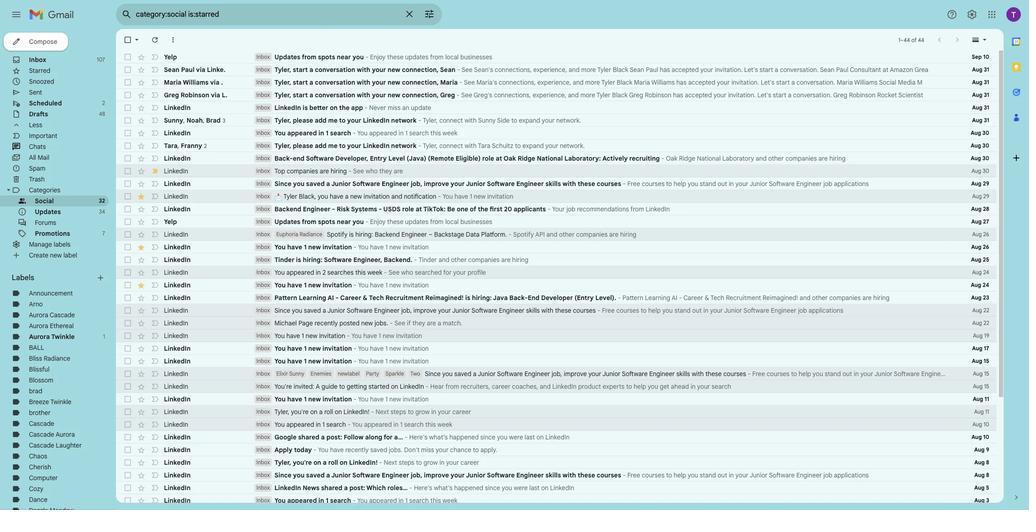 Task type: vqa. For each thing, say whether or not it's contained in the screenshot.


Task type: locate. For each thing, give the bounding box(es) containing it.
1 vertical spatial aug 29
[[972, 193, 989, 200]]

drafts
[[29, 110, 48, 118]]

1 vertical spatial at
[[496, 154, 502, 163]]

0 horizontal spatial national
[[537, 154, 563, 163]]

cascade down brother link
[[29, 420, 54, 428]]

announcement
[[29, 290, 73, 298]]

settings image
[[967, 9, 978, 20]]

what's down chance on the left bottom of the page
[[434, 484, 453, 492]]

0 horizontal spatial 44
[[904, 36, 910, 43]]

inbox inside inbox google shared a post: follow along for a… - here's what's happened since you were last on linkedin ͏ ͏ ͏ ͏ ͏ ͏ ͏ ͏ ͏ ͏ ͏ ͏ ͏ ͏ ͏ ͏ ͏ ͏ ͏ ͏ ͏ ͏ ͏ ͏ ͏ ͏ ͏ ͏ ͏ ͏ ͏ ͏ ͏ ͏ ͏ ͏ ͏ ͏ ͏ ͏ ͏ ͏ ͏ ͏ ͏ ͏ ͏ ͏ ͏ ͏ ͏ ͏ ͏
[[256, 434, 270, 441]]

updates inside 'labels' navigation
[[35, 208, 61, 216]]

the left first
[[478, 205, 488, 213]]

0 vertical spatial invitation.
[[715, 66, 743, 74]]

linkedin for sixth 'row' from the bottom of the page
[[164, 434, 191, 442]]

2 vertical spatial 15
[[984, 383, 989, 390]]

linkedin for 28th 'row'
[[164, 396, 191, 404]]

computer link
[[29, 474, 58, 483]]

connection,
[[402, 66, 439, 74], [402, 78, 439, 87], [402, 91, 439, 99]]

21 row from the top
[[116, 304, 997, 317]]

via up maria williams via .
[[196, 66, 205, 74]]

saved up recruiters,
[[454, 370, 471, 378]]

3 inbox you have 1 new invitation - you have 1 new invitation ͏ ͏ ͏ ͏ ͏ ͏ ͏ ͏ ͏ ͏ ͏ ͏ ͏ ͏ ͏ ͏ ͏ ͏ ͏ ͏ ͏ ͏ ͏ ͏ ͏ ͏ ͏ ͏ ͏ ͏ ͏ ͏ ͏ ͏ ͏ ͏ ͏ ͏ ͏ ͏ ͏ ͏ ͏ ͏ ͏ ͏ ͏ ͏ ͏ ͏ ͏ ͏ ͏ ͏ ͏ ͏ ͏ ͏ ͏ ͏ ͏ ͏ ͏ ͏ ͏ ͏ ͏ from the top
[[256, 357, 538, 366]]

1 vertical spatial let's
[[761, 78, 775, 87]]

inbox inside inbox tyler, please add me to your linkedin network - tyler, connect with sunny side to expand your network. ͏ ͏ ͏ ͏ ͏ ͏ ͏ ͏ ͏ ͏ ͏ ͏ ͏ ͏ ͏ ͏ ͏ ͏ ͏ ͏ ͏ ͏ ͏ ͏ ͏ ͏ ͏ ͏ ͏ ͏ ͏ ͏ ͏ ͏ ͏ ͏ ͏ ͏ ͏ ͏ ͏ ͏ ͏ ͏ ͏ ͏ ͏ ͏ ͏ ͏ ͏ ͏ ͏
[[256, 117, 270, 124]]

developer,
[[335, 154, 368, 163]]

4 30 from the top
[[983, 168, 989, 174]]

sunny left side
[[478, 116, 496, 125]]

0 horizontal spatial back-
[[275, 154, 293, 163]]

1 26 from the top
[[984, 231, 989, 238]]

updates link
[[35, 208, 61, 216]]

network up level on the left of the page
[[391, 142, 417, 150]]

job for 26th 'row' from the bottom
[[824, 180, 833, 188]]

0 vertical spatial via
[[196, 66, 205, 74]]

1 horizontal spatial oak
[[666, 154, 678, 163]]

0 vertical spatial next
[[376, 408, 389, 416]]

elixir
[[276, 371, 288, 377]]

11 for next steps to grow in your career‌ ‌ ‌ ‌ ‌ ‌ ‌ ‌ ‌ ‌ ‌ ‌ ‌ ‌ ‌ ‌ ‌ ‌ ‌ ‌ ‌ ‌ ‌ ‌ ‌ ‌ ‌ ‌ ‌ ‌ ‌ ‌ ‌ ‌ ‌ ‌ ‌ ‌ ‌ ‌ ‌ ‌ ‌ ‌ ‌ ‌ ‌ ‌ ‌ ‌ ‌ ‌ ‌ ‌ ‌ ‌ ‌ ‌ ‌ ‌ ‌ ‌ ‌ ‌
[[985, 409, 989, 415]]

1 inbox you have 1 new invitation - you have 1 new invitation ͏ ͏ ͏ ͏ ͏ ͏ ͏ ͏ ͏ ͏ ͏ ͏ ͏ ͏ ͏ ͏ ͏ ͏ ͏ ͏ ͏ ͏ ͏ ͏ ͏ ͏ ͏ ͏ ͏ ͏ ͏ ͏ ͏ ͏ ͏ ͏ ͏ ͏ ͏ ͏ ͏ ͏ ͏ ͏ ͏ ͏ ͏ ͏ ͏ ͏ ͏ ͏ ͏ ͏ ͏ ͏ ͏ ͏ ͏ ͏ ͏ ͏ ͏ ͏ ͏ ͏ ͏ ͏ ͏ ͏ ͏ ͏ ͏ ͏ ͏ ͏ ͏ ͏ ͏ ͏ ͏ ͏ ͏ ͏ ͏ ͏ ͏ ͏ from the top
[[256, 243, 572, 251]]

inbox for 13th 'row' from the top of the page
[[256, 206, 270, 212]]

1 22 from the top
[[984, 307, 989, 314]]

roll
[[324, 408, 333, 416], [328, 459, 338, 467]]

tyler down 'inbox tyler, start a conversation with your new connection, sean - see sean's connections, experience, and more tyler black sean paul has accepted your invitation. let's start a conversation. sean paul consultant at amazon grea' at the top
[[602, 78, 615, 87]]

aug 22 for free courses to help you stand out in your junior software engineer job applications ͏ ͏ ͏ ͏ ͏ ͏ ͏ ͏ ͏ ͏ ͏ ͏ ͏ ͏ ͏ ͏ ͏ ͏ ͏ ͏ ͏ ͏ ͏ ͏ ͏ ͏ ͏ ͏ ͏ ͏ ͏ ͏ ͏ ͏ ͏ ͏ ͏ ͏
[[973, 307, 989, 314]]

2 22 from the top
[[984, 320, 989, 327]]

you're down today
[[293, 459, 312, 467]]

connect
[[439, 116, 463, 125], [439, 142, 463, 150]]

0 vertical spatial enjoy
[[370, 53, 386, 61]]

who down entry
[[366, 167, 378, 175]]

3 paul from the left
[[836, 66, 849, 74]]

please for ,
[[293, 116, 313, 125]]

sunny right elixir
[[289, 371, 304, 377]]

1 aug 31 from the top
[[972, 66, 989, 73]]

has
[[660, 66, 670, 74], [677, 78, 687, 87], [673, 91, 683, 99]]

2 horizontal spatial ,
[[203, 116, 204, 124]]

please up the end
[[293, 142, 313, 150]]

28 row from the top
[[116, 393, 997, 406]]

inbox inside inbox tyler, start a conversation with your new connection, greg - see greg's connections, experience, and more tyler black greg robinson has accepted your invitation. let's start a conversation. greg robinson rocket scientist
[[256, 92, 270, 98]]

tara left schultz
[[478, 142, 491, 150]]

0 vertical spatial inbox since you saved a junior software engineer job, improve your junior software engineer skills with these courses - free courses to help you stand out in your junior software engineer job applications ͏ ͏ ͏ ͏ ͏ ͏ ͏ ͏ ͏ ͏ ͏ ͏ ͏ ͏ ͏ ͏ ͏ ͏ ͏ ͏ ͏ ͏ ͏ ͏ ͏ ͏ ͏ ͏ ͏ ͏ ͏ ͏ ͏ ͏ ͏ ͏ ͏ ͏
[[256, 180, 931, 188]]

1 vertical spatial 15
[[984, 371, 989, 377]]

experience, down inbox tyler, start a conversation with your new connection, maria - see maria's connections, experience, and more tyler black maria williams has accepted your invitation. let's start a conversation. maria williams social media m
[[533, 91, 566, 99]]

radiance for bliss radiance
[[44, 355, 70, 363]]

8 up 5
[[986, 472, 989, 479]]

inbox inside the inbox apply today - you have recently saved jobs. don't miss your chance to apply. ‌ ‌ ‌ ‌ ‌ ‌ ‌ ‌ ‌ ‌ ‌ ‌ ‌ ‌ ‌ ‌ ‌ ‌ ‌ ‌ ‌ ‌ ‌ ‌ ‌ ‌ ‌ ‌ ‌ ‌ ‌ ‌ ‌ ‌ ‌ ‌ ‌ ‌ ‌ ‌ ‌ ‌ ‌ ‌ ‌ ‌ ‌ ‌ ‌
[[256, 447, 270, 454]]

connections, for maria's
[[499, 78, 536, 87]]

aug 30 for see who they are ‌ ‌ ‌ ‌ ‌ ‌ ‌ ‌ ‌ ‌ ‌ ‌ ‌ ‌ ‌ ‌ ‌ ‌ ‌ ‌ ‌ ‌ ‌ ‌ ‌ ‌ ‌ ‌ ‌ ‌ ‌ ‌ ‌ ‌ ‌ ‌ ‌ ‌ ‌ ‌ ‌ ‌ ‌ ‌ ‌ ‌ ‌ ‌ ‌ ‌ ‌ ‌ ‌ ‌ ‌ ‌ ‌ ‌ ‌ ‌ ‌ ‌ ‌ ‌ ‌ ‌ ‌ ‌ ‌ ‌ ‌ ‌
[[972, 168, 989, 174]]

hiring: left java
[[472, 294, 492, 302]]

27 row from the top
[[116, 381, 997, 393]]

this down the inbox linkedin news shared a post: which roles… - here's what's happened since you were last on linkedin ͏ ͏ ͏ ͏ ͏ ͏ ͏ ͏ ͏ ͏ ͏ ͏ ͏ ͏ ͏ ͏ ͏ ͏ ͏ ͏ ͏ ͏ ͏ ͏ ͏ ͏ ͏ ͏ ͏ ͏ ͏ ͏ ͏ ͏ ͏ ͏ ͏ ͏ ͏ ͏ ͏ ͏ ͏ ͏ ͏ ͏ ͏ ͏ ͏ ͏ ͏ ͏ ͏
[[431, 497, 441, 505]]

1 aug 22 from the top
[[973, 307, 989, 314]]

inbox inside inbox linkedin is better on the app - never miss an update ͏ ͏ ͏ ͏ ͏ ͏ ͏ ͏ ͏ ͏ ͏ ͏ ͏ ͏ ͏ ͏ ͏ ͏ ͏ ͏ ͏ ͏ ͏ ͏ ͏ ͏ ͏ ͏ ͏ ͏ ͏ ͏ ͏ ͏ ͏ ͏ ͏ ͏ ͏ ͏ ͏ ͏ ͏ ͏ ͏ ͏ ͏ ͏ ͏ ͏ ͏ ͏ ͏ ͏ ͏ ͏ ͏ ͏ ͏ ͏ ͏ ͏ ͏ ͏ ͏ ͏ ͏ ͏ ͏ ͏
[[256, 104, 270, 111]]

aurora for aurora twinkle
[[29, 333, 50, 341]]

systems
[[351, 205, 377, 213]]

tinder down "euphoria"
[[275, 256, 295, 264]]

0 vertical spatial 11
[[985, 396, 989, 403]]

you
[[353, 53, 364, 61], [293, 180, 305, 188], [688, 180, 698, 188], [318, 193, 328, 201], [353, 218, 364, 226], [292, 307, 302, 315], [663, 307, 673, 315], [442, 370, 453, 378], [813, 370, 823, 378], [648, 383, 658, 391], [497, 434, 508, 442], [293, 472, 305, 480], [688, 472, 698, 480], [502, 484, 512, 492]]

improve
[[424, 180, 449, 188], [414, 307, 437, 315], [564, 370, 587, 378], [424, 472, 449, 480]]

2 aug 22 from the top
[[973, 320, 989, 327]]

applications for 26th 'row' from the bottom
[[834, 180, 869, 188]]

2 ridge from the left
[[679, 154, 696, 163]]

engineer,
[[353, 256, 382, 264]]

2 inbox updates from spots near you - enjoy these updates from local businesses͏‌ ͏‌ ͏‌ ͏‌ ͏‌ ͏‌ ͏‌ ͏‌ ͏‌ ͏‌ ͏‌ ͏‌ ͏‌ ͏‌ ͏‌ ͏‌ ͏‌ ͏‌ ͏‌ ͏‌ ͏‌ ͏‌ ͏‌ ͏‌ ͏‌ ͏‌ ͏‌ ͏‌ ͏‌ ͏‌ ͏‌ ͏‌ ͏‌ ͏‌ ͏‌ ͏‌ ͏‌ ͏‌ ͏‌ ͏‌ from the top
[[256, 218, 556, 226]]

backstage
[[434, 231, 464, 239]]

saved up news
[[306, 472, 325, 480]]

2 vertical spatial black
[[612, 91, 628, 99]]

m
[[917, 78, 923, 87]]

support image
[[947, 9, 958, 20]]

linkedin for 8th 'row' from the bottom
[[164, 408, 188, 416]]

1 horizontal spatial back-
[[510, 294, 528, 302]]

cascade laughter link
[[29, 442, 82, 450]]

oak right recruiting
[[666, 154, 678, 163]]

invitation. for williams
[[732, 78, 759, 87]]

1 vertical spatial 3
[[986, 497, 989, 504]]

aug 8 down aug 9 at the right of page
[[975, 459, 989, 466]]

2 inbox you have 1 new invitation - you have 1 new invitation ͏ ͏ ͏ ͏ ͏ ͏ ͏ ͏ ͏ ͏ ͏ ͏ ͏ ͏ ͏ ͏ ͏ ͏ ͏ ͏ ͏ ͏ ͏ ͏ ͏ ͏ ͏ ͏ ͏ ͏ ͏ ͏ ͏ ͏ ͏ ͏ ͏ ͏ ͏ ͏ ͏ ͏ ͏ ͏ ͏ ͏ ͏ ͏ ͏ ͏ ͏ ͏ ͏ ͏ ͏ ͏ ͏ ͏ ͏ ͏ ͏ ͏ ͏ ͏ ͏ ͏ ͏ from the top
[[256, 345, 538, 353]]

aug 17
[[972, 345, 989, 352]]

ball link
[[29, 344, 44, 352]]

breeze
[[29, 398, 49, 406]]

newlabel
[[338, 371, 360, 377]]

1 vertical spatial please
[[293, 142, 313, 150]]

6 row from the top
[[116, 114, 997, 127]]

follow
[[344, 434, 364, 442]]

24 down 25
[[983, 269, 989, 276]]

inbox inside inbox top companies are hiring - see who they are ‌ ‌ ‌ ‌ ‌ ‌ ‌ ‌ ‌ ‌ ‌ ‌ ‌ ‌ ‌ ‌ ‌ ‌ ‌ ‌ ‌ ‌ ‌ ‌ ‌ ‌ ‌ ‌ ‌ ‌ ‌ ‌ ‌ ‌ ‌ ‌ ‌ ‌ ‌ ‌ ‌ ‌ ‌ ‌ ‌ ‌ ‌ ‌ ‌ ‌ ‌ ‌ ‌ ‌ ‌ ‌ ‌ ‌ ‌ ‌ ‌ ‌ ‌ ‌ ‌ ‌ ‌ ‌ ‌ ‌ ‌ ‌
[[256, 168, 270, 174]]

conversation for tyler, start a conversation with your new connection, sean
[[315, 66, 355, 74]]

19 row from the top
[[116, 279, 997, 292]]

0 horizontal spatial ridge
[[518, 154, 535, 163]]

1 horizontal spatial paul
[[646, 66, 658, 74]]

͏
[[431, 104, 433, 112], [433, 104, 435, 112], [435, 104, 436, 112], [436, 104, 438, 112], [438, 104, 440, 112], [440, 104, 441, 112], [441, 104, 443, 112], [443, 104, 444, 112], [444, 104, 446, 112], [446, 104, 448, 112], [448, 104, 449, 112], [449, 104, 451, 112], [451, 104, 453, 112], [453, 104, 454, 112], [454, 104, 456, 112], [456, 104, 457, 112], [457, 104, 459, 112], [459, 104, 461, 112], [461, 104, 462, 112], [462, 104, 464, 112], [464, 104, 466, 112], [465, 104, 467, 112], [467, 104, 469, 112], [469, 104, 470, 112], [470, 104, 472, 112], [472, 104, 474, 112], [474, 104, 475, 112], [475, 104, 477, 112], [477, 104, 478, 112], [478, 104, 480, 112], [480, 104, 482, 112], [482, 104, 483, 112], [483, 104, 485, 112], [485, 104, 487, 112], [487, 104, 488, 112], [488, 104, 490, 112], [490, 104, 491, 112], [491, 104, 493, 112], [493, 104, 495, 112], [495, 104, 496, 112], [496, 104, 498, 112], [498, 104, 500, 112], [500, 104, 501, 112], [501, 104, 503, 112], [503, 104, 504, 112], [504, 104, 506, 112], [506, 104, 508, 112], [508, 104, 509, 112], [509, 104, 511, 112], [511, 104, 513, 112], [513, 104, 514, 112], [514, 104, 516, 112], [516, 104, 517, 112], [517, 104, 519, 112], [519, 104, 521, 112], [521, 104, 522, 112], [522, 104, 524, 112], [524, 104, 526, 112], [526, 104, 527, 112], [527, 104, 529, 112], [529, 104, 530, 112], [530, 104, 532, 112], [532, 104, 534, 112], [534, 104, 535, 112], [535, 104, 537, 112], [537, 104, 539, 112], [539, 104, 540, 112], [540, 104, 542, 112], [542, 104, 543, 112], [543, 104, 545, 112], [581, 116, 583, 125], [583, 116, 585, 125], [585, 116, 586, 125], [586, 116, 588, 125], [588, 116, 589, 125], [589, 116, 591, 125], [591, 116, 593, 125], [593, 116, 594, 125], [594, 116, 596, 125], [596, 116, 598, 125], [598, 116, 599, 125], [599, 116, 601, 125], [601, 116, 602, 125], [602, 116, 604, 125], [604, 116, 606, 125], [606, 116, 607, 125], [607, 116, 609, 125], [609, 116, 611, 125], [611, 116, 612, 125], [612, 116, 614, 125], [614, 116, 615, 125], [615, 116, 617, 125], [617, 116, 619, 125], [619, 116, 620, 125], [620, 116, 622, 125], [622, 116, 624, 125], [624, 116, 625, 125], [625, 116, 627, 125], [627, 116, 628, 125], [628, 116, 630, 125], [630, 116, 632, 125], [632, 116, 633, 125], [633, 116, 635, 125], [635, 116, 637, 125], [637, 116, 638, 125], [638, 116, 640, 125], [640, 116, 641, 125], [641, 116, 643, 125], [643, 116, 645, 125], [645, 116, 646, 125], [646, 116, 648, 125], [648, 116, 650, 125], [650, 116, 651, 125], [651, 116, 653, 125], [653, 116, 654, 125], [654, 116, 656, 125], [656, 116, 658, 125], [658, 116, 659, 125], [659, 116, 661, 125], [661, 116, 663, 125], [663, 116, 664, 125], [664, 116, 666, 125], [666, 116, 667, 125], [458, 129, 459, 137], [459, 129, 461, 137], [461, 129, 463, 137], [462, 129, 464, 137], [464, 129, 466, 137], [466, 129, 467, 137], [467, 129, 469, 137], [469, 129, 471, 137], [471, 129, 472, 137], [472, 129, 474, 137], [474, 129, 475, 137], [475, 129, 477, 137], [477, 129, 479, 137], [479, 129, 480, 137], [480, 129, 482, 137], [482, 129, 484, 137], [484, 129, 485, 137], [485, 129, 487, 137], [487, 129, 488, 137], [488, 129, 490, 137], [490, 129, 492, 137], [492, 129, 493, 137], [493, 129, 495, 137], [495, 129, 497, 137], [497, 129, 498, 137], [498, 129, 500, 137], [500, 129, 501, 137], [501, 129, 503, 137], [503, 129, 505, 137], [505, 129, 506, 137], [506, 129, 508, 137], [508, 129, 510, 137], [510, 129, 511, 137], [511, 129, 513, 137], [513, 129, 514, 137], [514, 129, 516, 137], [516, 129, 518, 137], [518, 129, 519, 137], [519, 129, 521, 137], [521, 129, 523, 137], [523, 129, 524, 137], [524, 129, 526, 137], [526, 129, 527, 137], [527, 129, 529, 137], [529, 129, 531, 137], [531, 129, 532, 137], [532, 129, 534, 137], [534, 129, 536, 137], [536, 129, 537, 137], [537, 129, 539, 137], [539, 129, 540, 137], [540, 129, 542, 137], [542, 129, 544, 137], [544, 129, 545, 137], [545, 129, 547, 137], [547, 129, 549, 137], [549, 129, 550, 137], [550, 129, 552, 137], [552, 129, 553, 137], [553, 129, 555, 137], [555, 129, 557, 137], [557, 129, 558, 137], [558, 129, 560, 137], [585, 142, 587, 150], [587, 142, 588, 150], [588, 142, 590, 150], [590, 142, 592, 150], [592, 142, 593, 150], [593, 142, 595, 150], [595, 142, 596, 150], [596, 142, 598, 150], [598, 142, 600, 150], [600, 142, 601, 150], [601, 142, 603, 150], [603, 142, 605, 150], [604, 142, 606, 150], [606, 142, 608, 150], [608, 142, 609, 150], [609, 142, 611, 150], [611, 142, 613, 150], [613, 142, 614, 150], [614, 142, 616, 150], [616, 142, 617, 150], [617, 142, 619, 150], [619, 142, 621, 150], [621, 142, 622, 150], [622, 142, 624, 150], [624, 142, 626, 150], [626, 142, 627, 150], [627, 142, 629, 150], [629, 142, 630, 150], [630, 142, 632, 150], [632, 142, 634, 150], [634, 142, 635, 150], [635, 142, 637, 150], [637, 142, 639, 150], [639, 142, 640, 150], [640, 142, 642, 150], [642, 142, 643, 150], [643, 142, 645, 150], [645, 142, 647, 150], [647, 142, 648, 150], [648, 142, 650, 150], [650, 142, 652, 150], [652, 142, 653, 150], [653, 142, 655, 150], [655, 142, 656, 150], [656, 142, 658, 150], [658, 142, 660, 150], [660, 142, 661, 150], [661, 142, 663, 150], [663, 142, 665, 150], [665, 142, 666, 150], [666, 142, 668, 150], [668, 142, 669, 150], [846, 154, 848, 163], [848, 154, 849, 163], [849, 154, 851, 163], [851, 154, 852, 163], [852, 154, 854, 163], [854, 154, 856, 163], [856, 154, 857, 163], [857, 154, 859, 163], [859, 154, 861, 163], [861, 154, 862, 163], [862, 154, 864, 163], [864, 154, 865, 163], [865, 154, 867, 163], [867, 154, 869, 163], [869, 154, 870, 163], [870, 154, 872, 163], [872, 154, 874, 163], [873, 154, 875, 163], [875, 154, 877, 163], [877, 154, 878, 163], [878, 154, 880, 163], [880, 154, 882, 163], [882, 154, 883, 163], [883, 154, 885, 163], [885, 154, 886, 163], [886, 154, 888, 163], [888, 154, 890, 163], [890, 154, 891, 163], [891, 154, 893, 163], [893, 154, 895, 163], [895, 154, 896, 163], [896, 154, 898, 163], [898, 154, 899, 163], [899, 154, 901, 163], [901, 154, 903, 163], [903, 154, 904, 163], [904, 154, 906, 163], [906, 154, 908, 163], [908, 154, 909, 163], [909, 154, 911, 163], [911, 154, 912, 163], [912, 154, 914, 163], [914, 154, 916, 163], [916, 154, 917, 163], [917, 154, 919, 163], [919, 154, 921, 163], [921, 154, 922, 163], [922, 154, 924, 163], [924, 154, 925, 163], [925, 154, 927, 163], [869, 180, 871, 188], [871, 180, 872, 188], [872, 180, 874, 188], [874, 180, 876, 188], [876, 180, 877, 188], [877, 180, 879, 188], [879, 180, 880, 188], [880, 180, 882, 188], [882, 180, 884, 188], [884, 180, 885, 188], [885, 180, 887, 188], [887, 180, 889, 188], [889, 180, 890, 188], [890, 180, 892, 188], [892, 180, 893, 188], [893, 180, 895, 188], [895, 180, 897, 188], [897, 180, 898, 188], [898, 180, 900, 188], [900, 180, 902, 188], [902, 180, 903, 188], [903, 180, 905, 188], [905, 180, 906, 188], [906, 180, 908, 188], [908, 180, 910, 188], [910, 180, 911, 188], [911, 180, 913, 188], [913, 180, 915, 188], [915, 180, 916, 188], [916, 180, 918, 188], [918, 180, 919, 188], [919, 180, 921, 188], [921, 180, 923, 188], [923, 180, 924, 188], [924, 180, 926, 188], [926, 180, 928, 188], [927, 180, 929, 188], [929, 180, 931, 188], [513, 193, 515, 201], [515, 193, 517, 201], [517, 193, 518, 201], [518, 193, 520, 201], [520, 193, 522, 201], [522, 193, 523, 201], [523, 193, 525, 201], [525, 193, 526, 201], [526, 193, 528, 201], [528, 193, 530, 201], [530, 193, 531, 201], [531, 193, 533, 201], [533, 193, 535, 201], [535, 193, 536, 201], [536, 193, 538, 201], [538, 193, 539, 201], [539, 193, 541, 201], [541, 193, 543, 201], [543, 193, 544, 201], [544, 193, 546, 201], [546, 193, 548, 201], [548, 193, 549, 201], [549, 193, 551, 201], [551, 193, 552, 201], [552, 193, 554, 201], [554, 193, 556, 201], [556, 193, 557, 201], [557, 193, 559, 201], [559, 193, 561, 201], [561, 193, 562, 201], [562, 193, 564, 201], [564, 193, 565, 201], [565, 193, 567, 201], [567, 193, 569, 201], [569, 193, 570, 201], [570, 193, 572, 201], [572, 193, 574, 201], [574, 193, 575, 201], [575, 193, 577, 201], [577, 193, 578, 201], [578, 193, 580, 201], [580, 193, 582, 201], [582, 193, 583, 201], [583, 193, 585, 201], [585, 193, 587, 201], [587, 193, 588, 201], [588, 193, 590, 201], [590, 193, 591, 201], [591, 193, 593, 201], [593, 193, 595, 201], [595, 193, 596, 201], [596, 193, 598, 201], [598, 193, 600, 201], [600, 193, 601, 201], [601, 193, 603, 201], [603, 193, 604, 201], [604, 193, 606, 201], [606, 193, 608, 201], [608, 193, 609, 201], [609, 193, 611, 201], [611, 193, 613, 201], [612, 193, 614, 201], [614, 193, 616, 201], [616, 193, 617, 201], [617, 193, 619, 201], [619, 193, 621, 201], [621, 193, 622, 201], [622, 193, 624, 201], [624, 193, 625, 201], [625, 193, 627, 201], [627, 193, 629, 201], [629, 193, 630, 201], [630, 193, 632, 201], [632, 193, 634, 201], [634, 193, 635, 201], [635, 193, 637, 201], [637, 193, 638, 201], [638, 193, 640, 201], [640, 193, 642, 201], [642, 193, 643, 201], [643, 193, 645, 201], [645, 193, 647, 201], [647, 193, 648, 201], [648, 193, 650, 201], [650, 193, 651, 201], [651, 193, 653, 201], [653, 193, 655, 201], [655, 193, 656, 201], [670, 205, 672, 213], [672, 205, 673, 213], [673, 205, 675, 213], [675, 205, 677, 213], [677, 205, 678, 213], [678, 205, 680, 213], [680, 205, 681, 213], [681, 205, 683, 213], [683, 205, 685, 213], [685, 205, 686, 213], [686, 205, 688, 213], [688, 205, 690, 213], [690, 205, 691, 213], [691, 205, 693, 213], [693, 205, 694, 213], [694, 205, 696, 213], [696, 205, 698, 213], [698, 205, 699, 213], [699, 205, 701, 213], [701, 205, 703, 213], [702, 205, 704, 213], [704, 205, 706, 213], [706, 205, 707, 213], [707, 205, 709, 213], [709, 205, 711, 213], [711, 205, 712, 213], [712, 205, 714, 213], [714, 205, 715, 213], [715, 205, 717, 213], [717, 205, 719, 213], [719, 205, 720, 213], [720, 205, 722, 213], [722, 205, 724, 213], [724, 205, 725, 213], [725, 205, 727, 213], [727, 205, 728, 213], [728, 205, 730, 213], [730, 205, 732, 213], [732, 205, 733, 213], [733, 205, 735, 213], [735, 205, 737, 213], [737, 205, 738, 213], [738, 205, 740, 213], [740, 205, 741, 213], [741, 205, 743, 213], [743, 205, 745, 213], [745, 205, 746, 213], [746, 205, 748, 213], [748, 205, 750, 213], [750, 205, 751, 213], [751, 205, 753, 213], [753, 205, 754, 213], [754, 205, 756, 213], [756, 205, 758, 213], [758, 205, 759, 213], [759, 205, 761, 213], [761, 205, 763, 213], [763, 205, 764, 213], [764, 205, 766, 213], [766, 205, 767, 213], [767, 205, 769, 213], [637, 231, 638, 239], [638, 231, 640, 239], [640, 231, 641, 239], [641, 231, 643, 239], [643, 231, 645, 239], [645, 231, 646, 239], [646, 231, 648, 239], [648, 231, 650, 239], [650, 231, 651, 239], [651, 231, 653, 239], [653, 231, 654, 239], [654, 231, 656, 239], [656, 231, 658, 239], [658, 231, 659, 239], [659, 231, 661, 239], [661, 231, 663, 239], [663, 231, 664, 239], [664, 231, 666, 239], [666, 231, 667, 239], [667, 231, 669, 239], [669, 231, 671, 239], [671, 231, 672, 239], [672, 231, 674, 239], [674, 231, 676, 239], [676, 231, 677, 239], [677, 231, 679, 239], [679, 231, 680, 239], [680, 231, 682, 239], [682, 231, 684, 239], [684, 231, 685, 239], [685, 231, 687, 239], [687, 231, 689, 239], [689, 231, 690, 239], [690, 231, 692, 239], [692, 231, 693, 239], [693, 231, 695, 239], [695, 231, 697, 239], [697, 231, 698, 239], [698, 231, 700, 239], [700, 231, 702, 239], [702, 231, 703, 239], [703, 231, 705, 239], [705, 231, 706, 239], [706, 231, 708, 239], [708, 231, 710, 239], [710, 231, 711, 239], [711, 231, 713, 239], [713, 231, 715, 239], [715, 231, 716, 239], [716, 231, 718, 239], [718, 231, 719, 239], [719, 231, 721, 239], [721, 231, 723, 239], [723, 231, 724, 239], [724, 231, 726, 239], [726, 231, 728, 239], [728, 231, 729, 239], [729, 231, 731, 239], [731, 231, 732, 239], [429, 243, 431, 251], [431, 243, 432, 251], [432, 243, 434, 251], [434, 243, 435, 251], [435, 243, 437, 251], [437, 243, 439, 251], [439, 243, 440, 251], [440, 243, 442, 251], [442, 243, 444, 251], [444, 243, 445, 251], [445, 243, 447, 251], [447, 243, 448, 251], [448, 243, 450, 251], [450, 243, 452, 251], [452, 243, 453, 251], [453, 243, 455, 251], [455, 243, 457, 251], [457, 243, 458, 251], [458, 243, 460, 251], [460, 243, 461, 251], [461, 243, 463, 251], [463, 243, 465, 251], [465, 243, 466, 251], [466, 243, 468, 251], [468, 243, 470, 251], [470, 243, 471, 251], [471, 243, 473, 251], [473, 243, 474, 251], [474, 243, 476, 251], [476, 243, 478, 251], [478, 243, 479, 251], [479, 243, 481, 251], [481, 243, 483, 251], [483, 243, 484, 251], [484, 243, 486, 251], [486, 243, 487, 251], [487, 243, 489, 251], [489, 243, 491, 251], [491, 243, 492, 251], [492, 243, 494, 251], [494, 243, 496, 251], [496, 243, 497, 251], [497, 243, 499, 251], [499, 243, 500, 251], [500, 243, 502, 251], [502, 243, 504, 251], [504, 243, 505, 251], [505, 243, 507, 251], [507, 243, 509, 251], [509, 243, 510, 251], [510, 243, 512, 251], [512, 243, 513, 251], [513, 243, 515, 251], [515, 243, 517, 251], [517, 243, 518, 251], [518, 243, 520, 251], [520, 243, 522, 251], [522, 243, 523, 251], [523, 243, 525, 251], [525, 243, 526, 251], [526, 243, 528, 251], [528, 243, 530, 251], [530, 243, 531, 251], [531, 243, 533, 251], [533, 243, 534, 251], [534, 243, 536, 251], [536, 243, 538, 251], [538, 243, 539, 251], [539, 243, 541, 251], [541, 243, 543, 251], [543, 243, 544, 251], [544, 243, 546, 251], [546, 243, 547, 251], [547, 243, 549, 251], [549, 243, 551, 251], [551, 243, 552, 251], [552, 243, 554, 251], [554, 243, 556, 251], [556, 243, 557, 251], [557, 243, 559, 251], [559, 243, 560, 251], [560, 243, 562, 251], [562, 243, 564, 251], [564, 243, 565, 251], [565, 243, 567, 251], [567, 243, 569, 251], [569, 243, 570, 251], [570, 243, 572, 251], [529, 256, 530, 264], [530, 256, 532, 264], [532, 256, 533, 264], [533, 256, 535, 264], [535, 256, 537, 264], [537, 256, 538, 264], [538, 256, 540, 264], [540, 256, 542, 264], [542, 256, 543, 264], [543, 256, 545, 264], [545, 256, 546, 264], [546, 256, 548, 264], [548, 256, 550, 264], [550, 256, 551, 264], [551, 256, 553, 264], [553, 256, 555, 264], [555, 256, 556, 264], [556, 256, 558, 264], [558, 256, 559, 264], [559, 256, 561, 264], [561, 256, 563, 264], [563, 256, 564, 264], [564, 256, 566, 264], [566, 256, 568, 264], [568, 256, 569, 264], [569, 256, 571, 264], [571, 256, 572, 264], [572, 256, 574, 264], [574, 256, 576, 264], [576, 256, 577, 264], [577, 256, 579, 264], [579, 256, 581, 264], [581, 256, 582, 264], [582, 256, 584, 264], [584, 256, 585, 264], [585, 256, 587, 264], [587, 256, 589, 264], [589, 256, 590, 264], [590, 256, 592, 264], [592, 256, 594, 264], [594, 256, 595, 264], [595, 256, 597, 264], [597, 256, 598, 264], [598, 256, 600, 264], [600, 256, 602, 264], [602, 256, 603, 264], [603, 256, 605, 264], [605, 256, 607, 264], [607, 256, 608, 264], [608, 256, 610, 264], [610, 256, 611, 264], [611, 256, 613, 264], [613, 256, 615, 264], [615, 256, 616, 264], [616, 256, 618, 264], [618, 256, 620, 264], [620, 256, 621, 264], [621, 256, 623, 264], [623, 256, 624, 264], [624, 256, 626, 264], [626, 256, 628, 264], [486, 269, 488, 277], [488, 269, 489, 277], [489, 269, 491, 277], [491, 269, 493, 277], [493, 269, 494, 277], [494, 269, 496, 277], [496, 269, 497, 277], [497, 269, 499, 277], [499, 269, 501, 277], [501, 269, 502, 277], [502, 269, 504, 277], [504, 269, 506, 277], [506, 269, 507, 277], [507, 269, 509, 277], [509, 269, 510, 277], [510, 269, 512, 277], [512, 269, 514, 277], [514, 269, 515, 277], [515, 269, 517, 277], [517, 269, 519, 277], [519, 269, 520, 277], [520, 269, 522, 277], [522, 269, 523, 277], [523, 269, 525, 277], [525, 269, 527, 277], [527, 269, 528, 277], [528, 269, 530, 277], [530, 269, 532, 277], [532, 269, 533, 277], [533, 269, 535, 277], [535, 269, 536, 277], [536, 269, 538, 277], [538, 269, 540, 277], [540, 269, 541, 277], [541, 269, 543, 277], [543, 269, 545, 277], [545, 269, 546, 277], [546, 269, 548, 277], [548, 269, 549, 277], [549, 269, 551, 277], [551, 269, 553, 277], [553, 269, 554, 277], [554, 269, 556, 277], [556, 269, 558, 277], [558, 269, 559, 277], [559, 269, 561, 277], [561, 269, 562, 277], [562, 269, 564, 277], [564, 269, 566, 277], [566, 269, 567, 277], [567, 269, 569, 277], [569, 269, 571, 277], [571, 269, 572, 277], [572, 269, 574, 277], [574, 269, 575, 277], [575, 269, 577, 277], [577, 269, 579, 277], [579, 269, 580, 277], [580, 269, 582, 277], [582, 269, 584, 277], [584, 269, 585, 277], [585, 269, 587, 277], [587, 269, 588, 277], [429, 281, 431, 290], [431, 281, 432, 290], [432, 281, 434, 290], [434, 281, 435, 290], [435, 281, 437, 290], [437, 281, 439, 290], [439, 281, 440, 290], [440, 281, 442, 290], [442, 281, 444, 290], [444, 281, 445, 290], [445, 281, 447, 290], [447, 281, 448, 290], [448, 281, 450, 290], [450, 281, 452, 290], [452, 281, 453, 290], [453, 281, 455, 290], [455, 281, 457, 290], [457, 281, 458, 290], [458, 281, 460, 290], [460, 281, 461, 290], [461, 281, 463, 290], [463, 281, 465, 290], [465, 281, 466, 290], [466, 281, 468, 290], [468, 281, 470, 290], [470, 281, 471, 290], [471, 281, 473, 290], [473, 281, 474, 290], [474, 281, 476, 290], [476, 281, 478, 290], [478, 281, 479, 290], [479, 281, 481, 290], [481, 281, 483, 290], [483, 281, 484, 290], [484, 281, 486, 290], [486, 281, 487, 290], [487, 281, 489, 290], [489, 281, 491, 290], [491, 281, 492, 290], [492, 281, 494, 290], [494, 281, 496, 290], [496, 281, 497, 290], [497, 281, 499, 290], [499, 281, 500, 290], [500, 281, 502, 290], [502, 281, 504, 290], [504, 281, 505, 290], [505, 281, 507, 290], [507, 281, 509, 290], [509, 281, 510, 290], [510, 281, 512, 290], [512, 281, 513, 290], [513, 281, 515, 290], [515, 281, 517, 290], [517, 281, 518, 290], [518, 281, 520, 290], [520, 281, 522, 290], [522, 281, 523, 290], [523, 281, 525, 290], [525, 281, 526, 290], [526, 281, 528, 290], [528, 281, 530, 290], [530, 281, 531, 290], [531, 281, 533, 290], [533, 281, 534, 290], [534, 281, 536, 290], [536, 281, 538, 290], [538, 281, 539, 290], [539, 281, 541, 290], [541, 281, 543, 290], [543, 281, 544, 290], [544, 281, 546, 290], [546, 281, 547, 290], [547, 281, 549, 290], [549, 281, 551, 290], [551, 281, 552, 290], [552, 281, 554, 290], [554, 281, 556, 290], [556, 281, 557, 290], [557, 281, 559, 290], [559, 281, 560, 290], [560, 281, 562, 290], [562, 281, 564, 290], [564, 281, 565, 290], [565, 281, 567, 290], [567, 281, 569, 290], [569, 281, 570, 290], [570, 281, 572, 290], [890, 294, 891, 302], [891, 294, 893, 302], [893, 294, 895, 302], [895, 294, 896, 302], [896, 294, 898, 302], [898, 294, 900, 302], [900, 294, 901, 302], [901, 294, 903, 302], [903, 294, 904, 302], [904, 294, 906, 302], [906, 294, 908, 302], [908, 294, 909, 302], [909, 294, 911, 302], [911, 294, 913, 302], [913, 294, 914, 302], [914, 294, 916, 302], [916, 294, 917, 302], [917, 294, 919, 302], [919, 294, 921, 302], [921, 294, 922, 302], [922, 294, 924, 302], [924, 294, 926, 302], [926, 294, 927, 302], [927, 294, 929, 302], [929, 294, 930, 302], [930, 294, 932, 302], [932, 294, 934, 302], [934, 294, 935, 302], [935, 294, 937, 302], [937, 294, 938, 302], [938, 294, 940, 302], [940, 294, 942, 302], [942, 294, 943, 302], [943, 294, 945, 302], [945, 294, 947, 302], [844, 307, 845, 315], [845, 307, 847, 315], [847, 307, 848, 315], [848, 307, 850, 315], [850, 307, 852, 315], [852, 307, 853, 315], [853, 307, 855, 315], [855, 307, 857, 315], [857, 307, 858, 315], [858, 307, 860, 315], [860, 307, 861, 315], [861, 307, 863, 315], [863, 307, 865, 315], [865, 307, 866, 315], [866, 307, 868, 315], [868, 307, 870, 315], [870, 307, 871, 315], [871, 307, 873, 315], [873, 307, 874, 315], [874, 307, 876, 315], [876, 307, 878, 315], [878, 307, 879, 315], [879, 307, 881, 315], [881, 307, 883, 315], [883, 307, 884, 315], [884, 307, 886, 315], [886, 307, 887, 315], [887, 307, 889, 315], [889, 307, 891, 315], [891, 307, 892, 315], [892, 307, 894, 315], [894, 307, 896, 315], [896, 307, 897, 315], [897, 307, 899, 315], [899, 307, 900, 315], [900, 307, 902, 315], [902, 307, 904, 315], [904, 307, 905, 315], [422, 332, 424, 340], [424, 332, 425, 340], [425, 332, 427, 340], [427, 332, 429, 340], [429, 332, 430, 340], [430, 332, 432, 340], [432, 332, 434, 340], [434, 332, 435, 340], [435, 332, 437, 340], [437, 332, 438, 340], [438, 332, 440, 340], [440, 332, 442, 340], [442, 332, 443, 340], [443, 332, 445, 340], [445, 332, 447, 340], [447, 332, 448, 340], [448, 332, 450, 340], [450, 332, 451, 340], [451, 332, 453, 340], [453, 332, 455, 340], [455, 332, 456, 340], [456, 332, 458, 340], [458, 332, 460, 340], [460, 332, 461, 340], [461, 332, 463, 340], [463, 332, 464, 340], [464, 332, 466, 340], [466, 332, 468, 340], [468, 332, 469, 340], [469, 332, 471, 340], [471, 332, 473, 340], [473, 332, 474, 340], [474, 332, 476, 340], [476, 332, 477, 340], [477, 332, 479, 340], [479, 332, 481, 340], [481, 332, 482, 340], [482, 332, 484, 340], [484, 332, 486, 340], [486, 332, 487, 340], [487, 332, 489, 340], [489, 332, 490, 340], [490, 332, 492, 340], [492, 332, 494, 340], [494, 332, 495, 340], [495, 332, 497, 340], [497, 332, 499, 340], [499, 332, 500, 340], [500, 332, 502, 340], [502, 332, 503, 340], [503, 332, 505, 340], [505, 332, 507, 340], [507, 332, 508, 340], [508, 332, 510, 340], [510, 332, 511, 340], [511, 332, 513, 340], [513, 332, 515, 340], [515, 332, 516, 340], [516, 332, 518, 340], [518, 332, 520, 340], [520, 332, 521, 340], [521, 332, 523, 340], [523, 332, 524, 340], [524, 332, 526, 340], [526, 332, 528, 340], [528, 332, 529, 340], [529, 332, 531, 340], [429, 345, 431, 353], [431, 345, 432, 353], [432, 345, 434, 353], [434, 345, 435, 353], [435, 345, 437, 353], [437, 345, 439, 353], [439, 345, 440, 353], [440, 345, 442, 353], [442, 345, 444, 353], [444, 345, 445, 353], [445, 345, 447, 353], [447, 345, 448, 353], [448, 345, 450, 353], [450, 345, 452, 353], [452, 345, 453, 353], [453, 345, 455, 353], [455, 345, 457, 353], [457, 345, 458, 353], [458, 345, 460, 353], [460, 345, 461, 353], [461, 345, 463, 353], [463, 345, 465, 353], [465, 345, 466, 353], [466, 345, 468, 353], [468, 345, 470, 353], [470, 345, 471, 353], [471, 345, 473, 353], [473, 345, 474, 353], [474, 345, 476, 353], [476, 345, 478, 353], [478, 345, 479, 353], [479, 345, 481, 353], [481, 345, 483, 353], [483, 345, 484, 353], [484, 345, 486, 353], [486, 345, 487, 353], [487, 345, 489, 353], [489, 345, 491, 353], [491, 345, 492, 353], [492, 345, 494, 353], [494, 345, 496, 353], [496, 345, 497, 353], [497, 345, 499, 353], [499, 345, 500, 353], [500, 345, 502, 353], [502, 345, 504, 353], [504, 345, 505, 353], [505, 345, 507, 353], [507, 345, 509, 353], [509, 345, 510, 353], [510, 345, 512, 353], [512, 345, 513, 353], [513, 345, 515, 353], [515, 345, 517, 353], [517, 345, 518, 353], [518, 345, 520, 353], [520, 345, 522, 353], [522, 345, 523, 353], [523, 345, 525, 353], [525, 345, 526, 353], [526, 345, 528, 353], [528, 345, 530, 353], [530, 345, 531, 353], [531, 345, 533, 353], [533, 345, 534, 353], [534, 345, 536, 353], [536, 345, 538, 353], [429, 357, 431, 366], [431, 357, 432, 366], [432, 357, 434, 366], [434, 357, 435, 366], [435, 357, 437, 366], [437, 357, 439, 366], [439, 357, 440, 366], [440, 357, 442, 366], [442, 357, 444, 366], [444, 357, 445, 366], [445, 357, 447, 366], [447, 357, 448, 366], [448, 357, 450, 366], [450, 357, 452, 366], [452, 357, 453, 366], [453, 357, 455, 366], [455, 357, 457, 366], [457, 357, 458, 366], [458, 357, 460, 366], [460, 357, 461, 366], [461, 357, 463, 366], [463, 357, 465, 366], [465, 357, 466, 366], [466, 357, 468, 366], [468, 357, 470, 366], [470, 357, 471, 366], [471, 357, 473, 366], [473, 357, 474, 366], [474, 357, 476, 366], [476, 357, 478, 366], [478, 357, 479, 366], [479, 357, 481, 366], [481, 357, 483, 366], [483, 357, 484, 366], [484, 357, 486, 366], [486, 357, 487, 366], [487, 357, 489, 366], [489, 357, 491, 366], [491, 357, 492, 366], [492, 357, 494, 366], [494, 357, 496, 366], [496, 357, 497, 366], [497, 357, 499, 366], [499, 357, 500, 366], [500, 357, 502, 366], [502, 357, 504, 366], [504, 357, 505, 366], [505, 357, 507, 366], [507, 357, 509, 366], [509, 357, 510, 366], [510, 357, 512, 366], [512, 357, 513, 366], [513, 357, 515, 366], [515, 357, 517, 366], [517, 357, 518, 366], [518, 357, 520, 366], [520, 357, 522, 366], [522, 357, 523, 366], [523, 357, 525, 366], [525, 357, 526, 366], [526, 357, 528, 366], [528, 357, 530, 366], [530, 357, 531, 366], [531, 357, 533, 366], [533, 357, 534, 366], [534, 357, 536, 366], [536, 357, 538, 366], [994, 370, 996, 378], [996, 370, 997, 378], [997, 370, 999, 378], [999, 370, 1001, 378], [1001, 370, 1002, 378], [1002, 370, 1004, 378], [1004, 370, 1005, 378], [1005, 370, 1007, 378], [1007, 370, 1009, 378], [1009, 370, 1010, 378], [1010, 370, 1012, 378], [1012, 370, 1013, 378], [1013, 370, 1015, 378], [1015, 370, 1017, 378], [1017, 370, 1018, 378], [1018, 370, 1020, 378], [1020, 370, 1022, 378], [1022, 370, 1023, 378], [1023, 370, 1025, 378], [1025, 370, 1026, 378], [1026, 370, 1028, 378], [1028, 370, 1029, 378], [429, 396, 431, 404], [431, 396, 432, 404], [432, 396, 434, 404], [434, 396, 435, 404], [435, 396, 437, 404], [437, 396, 439, 404], [439, 396, 440, 404], [440, 396, 442, 404], [442, 396, 444, 404], [444, 396, 445, 404], [445, 396, 447, 404], [447, 396, 448, 404], [448, 396, 450, 404], [450, 396, 452, 404], [452, 396, 453, 404], [453, 396, 455, 404], [455, 396, 457, 404], [457, 396, 458, 404], [458, 396, 460, 404], [460, 396, 461, 404], [461, 396, 463, 404], [463, 396, 465, 404], [465, 396, 466, 404], [466, 396, 468, 404], [468, 396, 470, 404], [470, 396, 471, 404], [471, 396, 473, 404], [473, 396, 474, 404], [474, 396, 476, 404], [476, 396, 478, 404], [478, 396, 479, 404], [479, 396, 481, 404], [481, 396, 483, 404], [483, 396, 484, 404], [484, 396, 486, 404], [486, 396, 487, 404], [487, 396, 489, 404], [489, 396, 491, 404], [491, 396, 492, 404], [492, 396, 494, 404], [494, 396, 496, 404], [496, 396, 497, 404], [497, 396, 499, 404], [499, 396, 500, 404], [500, 396, 502, 404], [502, 396, 504, 404], [504, 396, 505, 404], [505, 396, 507, 404], [507, 396, 509, 404], [509, 396, 510, 404], [510, 396, 512, 404], [512, 396, 513, 404], [513, 396, 515, 404], [515, 396, 517, 404], [517, 396, 518, 404], [518, 396, 520, 404], [520, 396, 522, 404], [522, 396, 523, 404], [523, 396, 525, 404], [525, 396, 526, 404], [526, 396, 528, 404], [528, 396, 530, 404], [530, 396, 531, 404], [531, 396, 533, 404], [533, 396, 534, 404], [534, 396, 536, 404], [536, 396, 538, 404], [453, 421, 454, 429], [454, 421, 456, 429], [456, 421, 457, 429], [457, 421, 459, 429], [459, 421, 461, 429], [461, 421, 462, 429], [462, 421, 464, 429], [464, 421, 466, 429], [466, 421, 467, 429], [467, 421, 469, 429], [469, 421, 470, 429], [470, 421, 472, 429], [472, 421, 474, 429], [474, 421, 475, 429], [475, 421, 477, 429], [477, 421, 479, 429], [478, 421, 480, 429], [480, 421, 482, 429], [482, 421, 483, 429], [483, 421, 485, 429], [485, 421, 487, 429], [487, 421, 488, 429], [488, 421, 490, 429], [490, 421, 491, 429], [491, 421, 493, 429], [493, 421, 495, 429], [495, 421, 496, 429], [496, 421, 498, 429], [498, 421, 500, 429], [500, 421, 501, 429], [501, 421, 503, 429], [503, 421, 504, 429], [504, 421, 506, 429], [506, 421, 508, 429], [508, 421, 509, 429], [509, 421, 511, 429], [511, 421, 513, 429], [513, 421, 514, 429], [514, 421, 516, 429], [516, 421, 517, 429], [517, 421, 519, 429], [519, 421, 521, 429], [521, 421, 522, 429], [522, 421, 524, 429], [524, 421, 526, 429], [526, 421, 527, 429], [527, 421, 529, 429], [529, 421, 530, 429], [530, 421, 532, 429], [532, 421, 534, 429], [534, 421, 535, 429], [535, 421, 537, 429], [537, 421, 539, 429], [539, 421, 540, 429], [540, 421, 542, 429], [542, 421, 543, 429], [543, 421, 545, 429], [545, 421, 547, 429], [547, 421, 548, 429], [548, 421, 550, 429], [550, 421, 552, 429], [552, 421, 553, 429], [553, 421, 555, 429], [570, 434, 571, 442], [571, 434, 573, 442], [573, 434, 575, 442], [575, 434, 576, 442], [576, 434, 578, 442], [578, 434, 580, 442], [580, 434, 581, 442], [581, 434, 583, 442], [583, 434, 584, 442], [584, 434, 586, 442], [586, 434, 588, 442], [588, 434, 589, 442], [589, 434, 591, 442], [591, 434, 593, 442], [593, 434, 594, 442], [594, 434, 596, 442], [596, 434, 597, 442], [597, 434, 599, 442], [599, 434, 601, 442], [601, 434, 602, 442], [602, 434, 604, 442], [604, 434, 606, 442], [605, 434, 607, 442], [607, 434, 609, 442], [609, 434, 610, 442], [610, 434, 612, 442], [612, 434, 614, 442], [614, 434, 615, 442], [615, 434, 617, 442], [617, 434, 618, 442], [618, 434, 620, 442], [620, 434, 622, 442], [622, 434, 623, 442], [623, 434, 625, 442], [625, 434, 627, 442], [627, 434, 628, 442], [628, 434, 630, 442], [630, 434, 631, 442], [631, 434, 633, 442], [633, 434, 635, 442], [635, 434, 636, 442], [636, 434, 638, 442], [638, 434, 640, 442], [640, 434, 641, 442], [641, 434, 643, 442], [643, 434, 644, 442], [644, 434, 646, 442], [646, 434, 648, 442], [648, 434, 649, 442], [649, 434, 651, 442], [651, 434, 653, 442], [653, 434, 654, 442], [654, 434, 656, 442], [869, 472, 871, 480], [871, 472, 872, 480], [872, 472, 874, 480], [874, 472, 876, 480], [876, 472, 877, 480], [877, 472, 879, 480], [879, 472, 880, 480], [880, 472, 882, 480], [882, 472, 884, 480], [884, 472, 885, 480], [885, 472, 887, 480], [887, 472, 889, 480], [889, 472, 890, 480], [890, 472, 892, 480], [892, 472, 893, 480], [893, 472, 895, 480], [895, 472, 897, 480], [897, 472, 898, 480], [898, 472, 900, 480], [900, 472, 902, 480], [902, 472, 903, 480], [903, 472, 905, 480], [905, 472, 906, 480], [906, 472, 908, 480], [908, 472, 910, 480], [910, 472, 911, 480], [911, 472, 913, 480], [913, 472, 915, 480], [915, 472, 916, 480], [916, 472, 918, 480], [918, 472, 919, 480], [919, 472, 921, 480], [921, 472, 923, 480], [923, 472, 924, 480], [924, 472, 926, 480], [926, 472, 928, 480], [927, 472, 929, 480], [929, 472, 931, 480], [574, 484, 576, 492], [576, 484, 578, 492], [578, 484, 579, 492], [579, 484, 581, 492], [581, 484, 583, 492], [583, 484, 584, 492], [584, 484, 586, 492], [586, 484, 587, 492], [587, 484, 589, 492], [589, 484, 591, 492], [591, 484, 592, 492], [592, 484, 594, 492], [594, 484, 596, 492], [596, 484, 597, 492], [597, 484, 599, 492], [599, 484, 600, 492], [600, 484, 602, 492], [602, 484, 604, 492], [604, 484, 605, 492], [605, 484, 607, 492], [607, 484, 609, 492], [609, 484, 610, 492], [610, 484, 612, 492], [612, 484, 613, 492], [613, 484, 615, 492], [615, 484, 617, 492], [617, 484, 618, 492], [618, 484, 620, 492], [620, 484, 622, 492], [622, 484, 623, 492], [623, 484, 625, 492], [625, 484, 626, 492], [626, 484, 628, 492], [628, 484, 630, 492], [630, 484, 631, 492], [631, 484, 633, 492], [633, 484, 635, 492], [635, 484, 636, 492], [636, 484, 638, 492], [638, 484, 639, 492], [639, 484, 641, 492], [641, 484, 643, 492], [643, 484, 644, 492], [644, 484, 646, 492], [646, 484, 648, 492], [648, 484, 649, 492], [649, 484, 651, 492], [651, 484, 652, 492], [652, 484, 654, 492], [654, 484, 656, 492], [656, 484, 657, 492], [657, 484, 659, 492], [659, 484, 661, 492], [458, 497, 459, 505], [459, 497, 461, 505], [461, 497, 463, 505], [462, 497, 464, 505], [464, 497, 466, 505], [466, 497, 467, 505], [467, 497, 469, 505], [469, 497, 471, 505], [471, 497, 472, 505], [472, 497, 474, 505], [474, 497, 475, 505], [475, 497, 477, 505], [477, 497, 479, 505], [479, 497, 480, 505], [480, 497, 482, 505], [482, 497, 484, 505], [484, 497, 485, 505], [485, 497, 487, 505], [487, 497, 488, 505], [488, 497, 490, 505], [490, 497, 492, 505], [492, 497, 493, 505], [493, 497, 495, 505], [495, 497, 497, 505], [497, 497, 498, 505], [498, 497, 500, 505], [500, 497, 501, 505], [501, 497, 503, 505], [503, 497, 505, 505], [505, 497, 506, 505], [506, 497, 508, 505], [508, 497, 510, 505], [510, 497, 511, 505], [511, 497, 513, 505], [513, 497, 514, 505], [514, 497, 516, 505], [516, 497, 518, 505], [518, 497, 519, 505], [519, 497, 521, 505], [521, 497, 523, 505], [523, 497, 524, 505], [524, 497, 526, 505], [526, 497, 527, 505], [527, 497, 529, 505], [529, 497, 531, 505], [531, 497, 532, 505], [532, 497, 534, 505], [534, 497, 536, 505], [536, 497, 537, 505], [537, 497, 539, 505], [539, 497, 540, 505], [540, 497, 542, 505], [542, 497, 544, 505], [544, 497, 545, 505], [545, 497, 547, 505], [547, 497, 549, 505], [549, 497, 550, 505], [550, 497, 552, 505], [552, 497, 553, 505], [553, 497, 555, 505], [555, 497, 557, 505], [557, 497, 558, 505], [558, 497, 560, 505]]

7 row from the top
[[116, 127, 997, 140]]

aurora ethereal link
[[29, 322, 74, 330]]

advanced search options image
[[420, 5, 439, 23]]

inbox inside inbox tyler, please add me to your linkedin network - tyler, connect with tara schultz to expand your network. ͏ ͏ ͏ ͏ ͏ ͏ ͏ ͏ ͏ ͏ ͏ ͏ ͏ ͏ ͏ ͏ ͏ ͏ ͏ ͏ ͏ ͏ ͏ ͏ ͏ ͏ ͏ ͏ ͏ ͏ ͏ ͏ ͏ ͏ ͏ ͏ ͏ ͏ ͏ ͏ ͏ ͏ ͏ ͏ ͏ ͏ ͏ ͏ ͏ ͏ ͏ ͏
[[256, 142, 270, 149]]

job for 34th 'row' from the top
[[824, 472, 833, 480]]

1 vertical spatial local
[[445, 218, 459, 226]]

2 horizontal spatial paul
[[836, 66, 849, 74]]

conversation. for maria
[[797, 78, 835, 87]]

inbox inside inbox you're invited: a guide to getting started on linkedin - hear from recruiters, career coaches, and linkedin product experts to help you get ahead in your search ‌ ‌ ‌ ‌ ‌ ‌ ‌ ‌ ‌ ‌ ‌ ‌ ‌ ‌ ‌ ‌ ‌ ‌ ‌ ‌ ‌ ‌ ‌ ‌ ‌ ‌ ‌ ‌
[[256, 383, 270, 390]]

inbox updates from spots near you - enjoy these updates from local businesses͏‌ ͏‌ ͏‌ ͏‌ ͏‌ ͏‌ ͏‌ ͏‌ ͏‌ ͏‌ ͏‌ ͏‌ ͏‌ ͏‌ ͏‌ ͏‌ ͏‌ ͏‌ ͏‌ ͏‌ ͏‌ ͏‌ ͏‌ ͏‌ ͏‌ ͏‌ ͏‌ ͏‌ ͏‌ ͏‌ ͏‌ ͏‌ ͏‌ ͏‌ ͏‌ ͏‌ ͏‌ ͏‌ ͏‌ ͏‌ down usds
[[256, 218, 556, 226]]

tyler, for 'row' containing tara
[[275, 142, 291, 150]]

inbox inside the inbox linkedin news shared a post: which roles… - here's what's happened since you were last on linkedin ͏ ͏ ͏ ͏ ͏ ͏ ͏ ͏ ͏ ͏ ͏ ͏ ͏ ͏ ͏ ͏ ͏ ͏ ͏ ͏ ͏ ͏ ͏ ͏ ͏ ͏ ͏ ͏ ͏ ͏ ͏ ͏ ͏ ͏ ͏ ͏ ͏ ͏ ͏ ͏ ͏ ͏ ͏ ͏ ͏ ͏ ͏ ͏ ͏ ͏ ͏ ͏ ͏
[[256, 485, 270, 492]]

search mail image
[[119, 6, 135, 23]]

.
[[221, 78, 223, 87]]

aug 26 down aug 27
[[972, 231, 989, 238]]

via
[[196, 66, 205, 74], [210, 78, 220, 87], [211, 91, 220, 99]]

inbox since you saved a junior software engineer job, improve your junior software engineer skills with these courses - free courses to help you stand out in your junior software engineer job applications ͏ ͏ ͏ ͏ ͏ ͏ ͏ ͏ ͏ ͏ ͏ ͏ ͏ ͏ ͏ ͏ ͏ ͏ ͏ ͏ ͏ ͏ ͏ ͏ ͏ ͏ ͏ ͏ ͏ ͏ ͏ ͏ ͏ ͏ ͏ ͏ ͏ ͏ for aug 8
[[256, 472, 931, 480]]

invitation. for paul
[[715, 66, 743, 74]]

inbox for 2nd 'row' from the bottom
[[256, 485, 270, 492]]

improve up inbox michael page recently posted new jobs. - see if they are a match. ‌ ‌ ‌ ‌ ‌ ‌ ‌ ‌ ‌ ‌ ‌ ‌ ‌ ‌ ‌ ‌ ‌ ‌ ‌ ‌ ‌ ‌ ‌ ‌ ‌ ‌ ‌ ‌ ‌ ‌ ‌ ‌ ‌ ‌ ‌ ‌ ‌ ‌ ‌ ‌ ‌ ‌ ‌ ‌ ‌ ‌ ‌ ‌ ‌ ‌ ‌ ‌ ‌ ‌ ‌ ‌ ‌ ‌ ‌ ‌ ‌ ‌ ‌ ‌ ‌ ‌ ‌ ‌
[[414, 307, 437, 315]]

inbox for 34th 'row' from the top
[[256, 472, 270, 479]]

1 vertical spatial inbox since you saved a junior software engineer job, improve your junior software engineer skills with these courses - free courses to help you stand out in your junior software engineer job applications ͏ ͏ ͏ ͏ ͏ ͏ ͏ ͏ ͏ ͏ ͏ ͏ ͏ ͏ ͏ ͏ ͏ ͏ ͏ ͏ ͏ ͏ ͏ ͏ ͏ ͏ ͏ ͏ ͏ ͏ ͏ ͏ ͏ ͏ ͏ ͏ ͏ ͏
[[256, 307, 905, 315]]

is down risk
[[349, 231, 354, 239]]

2 inside 'labels' navigation
[[102, 100, 105, 106]]

0 vertical spatial has
[[660, 66, 670, 74]]

1 vertical spatial 29
[[984, 193, 989, 200]]

1 vertical spatial connection,
[[402, 78, 439, 87]]

0 horizontal spatial ,
[[178, 142, 179, 150]]

gmail image
[[29, 5, 78, 24]]

recruiters,
[[461, 383, 490, 391]]

inbox you have 1 new invitation - you have 1 new invitation ͏ ͏ ͏ ͏ ͏ ͏ ͏ ͏ ͏ ͏ ͏ ͏ ͏ ͏ ͏ ͏ ͏ ͏ ͏ ͏ ͏ ͏ ͏ ͏ ͏ ͏ ͏ ͏ ͏ ͏ ͏ ͏ ͏ ͏ ͏ ͏ ͏ ͏ ͏ ͏ ͏ ͏ ͏ ͏ ͏ ͏ ͏ ͏ ͏ ͏ ͏ ͏ ͏ ͏ ͏ ͏ ͏ ͏ ͏ ͏ ͏ ͏ ͏ ͏ ͏ ͏ ͏ for aug 11
[[256, 396, 538, 404]]

2 left searches at the left bottom of page
[[323, 269, 326, 277]]

party
[[366, 371, 379, 377]]

see left greg's
[[461, 91, 472, 99]]

maria
[[164, 78, 182, 87], [440, 78, 458, 87], [634, 78, 650, 87], [837, 78, 853, 87]]

inbox inside 'inbox pattern learning ai - career & tech recruitment reimagined! is hiring: java back-end developer (entry level). - pattern learning ai - career & tech recruitment reimagined! and other companies are hiring ͏ ͏ ͏ ͏ ͏ ͏ ͏ ͏ ͏ ͏ ͏ ͏ ͏ ͏ ͏ ͏ ͏ ͏ ͏ ͏ ͏ ͏ ͏ ͏ ͏ ͏ ͏ ͏ ͏ ͏ ͏ ͏ ͏ ͏ ͏'
[[256, 294, 270, 301]]

applications for 34th 'row' from the top
[[834, 472, 869, 480]]

2 horizontal spatial 2
[[323, 269, 326, 277]]

forums link
[[35, 219, 56, 227]]

8 row from the top
[[116, 140, 997, 152]]

oak
[[504, 154, 516, 163], [666, 154, 678, 163]]

refresh image
[[150, 35, 159, 44]]

national left laboratory:
[[537, 154, 563, 163]]

, left noah
[[183, 116, 185, 124]]

1 vertical spatial career‌
[[461, 459, 479, 467]]

main content
[[116, 29, 1029, 511]]

2 inbox tyler, you're on a roll on linkedin! - next steps to grow in your career‌ ‌ ‌ ‌ ‌ ‌ ‌ ‌ ‌ ‌ ‌ ‌ ‌ ‌ ‌ ‌ ‌ ‌ ‌ ‌ ‌ ‌ ‌ ‌ ‌ ‌ ‌ ‌ ‌ ‌ ‌ ‌ ‌ ‌ ‌ ‌ ‌ ‌ ‌ ‌ ‌ ‌ ‌ ‌ ‌ ‌ ‌ ‌ ‌ ‌ ‌ ‌ ‌ ‌ ‌ ‌ ‌ ‌ ‌ ‌ ‌ ‌ ‌ ‌ from the top
[[256, 459, 582, 467]]

linkedin! down getting
[[344, 408, 370, 416]]

linkedin for 2nd 'row' from the bottom
[[164, 484, 191, 492]]

0 vertical spatial accepted
[[672, 66, 699, 74]]

inbox inside inbox tinder is hiring: software engineer, backend. - tinder and other companies are hiring ͏ ͏ ͏ ͏ ͏ ͏ ͏ ͏ ͏ ͏ ͏ ͏ ͏ ͏ ͏ ͏ ͏ ͏ ͏ ͏ ͏ ͏ ͏ ͏ ͏ ͏ ͏ ͏ ͏ ͏ ͏ ͏ ͏ ͏ ͏ ͏ ͏ ͏ ͏ ͏ ͏ ͏ ͏ ͏ ͏ ͏ ͏ ͏ ͏ ͏ ͏ ͏ ͏ ͏ ͏ ͏ ͏ ͏ ͏ ͏ ͏
[[256, 256, 270, 263]]

0 vertical spatial please
[[293, 116, 313, 125]]

aug 22
[[973, 307, 989, 314], [973, 320, 989, 327]]

aug 31 for tyler, connect with sunny side to expand your network. ͏ ͏ ͏ ͏ ͏ ͏ ͏ ͏ ͏ ͏ ͏ ͏ ͏ ͏ ͏ ͏ ͏ ͏ ͏ ͏ ͏ ͏ ͏ ͏ ͏ ͏ ͏ ͏ ͏ ͏ ͏ ͏ ͏ ͏ ͏ ͏ ͏ ͏ ͏ ͏ ͏ ͏ ͏ ͏ ͏ ͏ ͏ ͏ ͏ ͏ ͏ ͏ ͏
[[972, 117, 989, 124]]

0 vertical spatial inbox you have 1 new invitation - you have 1 new invitation ͏ ͏ ͏ ͏ ͏ ͏ ͏ ͏ ͏ ͏ ͏ ͏ ͏ ͏ ͏ ͏ ͏ ͏ ͏ ͏ ͏ ͏ ͏ ͏ ͏ ͏ ͏ ͏ ͏ ͏ ͏ ͏ ͏ ͏ ͏ ͏ ͏ ͏ ͏ ͏ ͏ ͏ ͏ ͏ ͏ ͏ ͏ ͏ ͏ ͏ ͏ ͏ ͏ ͏ ͏ ͏ ͏ ͏ ͏ ͏ ͏ ͏ ͏ ͏ ͏ ͏ ͏ ͏ ͏ ͏ ͏ ͏ ͏ ͏ ͏ ͏ ͏ ͏ ͏ ͏ ͏ ͏ ͏ ͏ ͏ ͏ ͏ ͏
[[256, 243, 572, 251]]

labels heading
[[12, 274, 96, 283]]

tyler
[[597, 66, 611, 74], [602, 78, 615, 87], [597, 91, 611, 99], [283, 193, 297, 201]]

2 vertical spatial experience,
[[533, 91, 566, 99]]

less button
[[0, 120, 109, 130]]

connection, for maria
[[402, 78, 439, 87]]

inbox you appeared in 2 searches this week - see who searched for your profile ͏ ͏ ͏ ͏ ͏ ͏ ͏ ͏ ͏ ͏ ͏ ͏ ͏ ͏ ͏ ͏ ͏ ͏ ͏ ͏ ͏ ͏ ͏ ͏ ͏ ͏ ͏ ͏ ͏ ͏ ͏ ͏ ͏ ͏ ͏ ͏ ͏ ͏ ͏ ͏ ͏ ͏ ͏ ͏ ͏ ͏ ͏ ͏ ͏ ͏ ͏ ͏ ͏ ͏ ͏ ͏ ͏ ͏ ͏ ͏ ͏ ͏ ͏
[[256, 269, 588, 277]]

career‌ up inbox google shared a post: follow along for a… - here's what's happened since you were last on linkedin ͏ ͏ ͏ ͏ ͏ ͏ ͏ ͏ ͏ ͏ ͏ ͏ ͏ ͏ ͏ ͏ ͏ ͏ ͏ ͏ ͏ ͏ ͏ ͏ ͏ ͏ ͏ ͏ ͏ ͏ ͏ ͏ ͏ ͏ ͏ ͏ ͏ ͏ ͏ ͏ ͏ ͏ ͏ ͏ ͏ ͏ ͏ ͏ ͏ ͏ ͏ ͏ ͏
[[452, 408, 471, 416]]

26 down 27
[[984, 231, 989, 238]]

they down entry
[[379, 167, 392, 175]]

see
[[462, 66, 473, 74], [464, 78, 475, 87], [461, 91, 472, 99], [353, 167, 364, 175], [389, 269, 400, 277], [394, 319, 405, 328]]

1 vertical spatial 8
[[986, 472, 989, 479]]

2 horizontal spatial robinson
[[849, 91, 876, 99]]

radiance inside 'row'
[[300, 231, 322, 238]]

linkedin for 15th 'row'
[[164, 231, 188, 239]]

week down inbox tyler, please add me to your linkedin network - tyler, connect with sunny side to expand your network. ͏ ͏ ͏ ͏ ͏ ͏ ͏ ͏ ͏ ͏ ͏ ͏ ͏ ͏ ͏ ͏ ͏ ͏ ͏ ͏ ͏ ͏ ͏ ͏ ͏ ͏ ͏ ͏ ͏ ͏ ͏ ͏ ͏ ͏ ͏ ͏ ͏ ͏ ͏ ͏ ͏ ͏ ͏ ͏ ͏ ͏ ͏ ͏ ͏ ͏ ͏ ͏ ͏
[[443, 129, 458, 137]]

see down developer,
[[353, 167, 364, 175]]

invitation. for robinson
[[728, 91, 756, 99]]

saved up black,
[[306, 180, 325, 188]]

1 vertical spatial connections,
[[499, 78, 536, 87]]

1 inbox tyler, you're on a roll on linkedin! - next steps to grow in your career‌ ‌ ‌ ‌ ‌ ‌ ‌ ‌ ‌ ‌ ‌ ‌ ‌ ‌ ‌ ‌ ‌ ‌ ‌ ‌ ‌ ‌ ‌ ‌ ‌ ‌ ‌ ‌ ‌ ‌ ‌ ‌ ‌ ‌ ‌ ‌ ‌ ‌ ‌ ‌ ‌ ‌ ‌ ‌ ‌ ‌ ‌ ‌ ‌ ‌ ‌ ‌ ‌ ‌ ‌ ‌ ‌ ‌ ‌ ‌ ‌ ‌ ‌ ‌ from the top
[[256, 408, 574, 416]]

jobs.
[[375, 319, 388, 328], [389, 446, 403, 454]]

0 horizontal spatial williams
[[183, 78, 209, 87]]

pattern up michael
[[275, 294, 297, 302]]

for left a…
[[384, 434, 393, 442]]

usds
[[383, 205, 401, 213]]

linkedin for 18th 'row' from the bottom of the page
[[164, 281, 191, 290]]

this up (remote
[[431, 129, 441, 137]]

31 for see greg's connections, experience, and more tyler black greg robinson has accepted your invitation. let's start a conversation. greg robinson rocket scientist
[[984, 92, 989, 98]]

1 inbox since you saved a junior software engineer job, improve your junior software engineer skills with these courses - free courses to help you stand out in your junior software engineer job applications ͏ ͏ ͏ ͏ ͏ ͏ ͏ ͏ ͏ ͏ ͏ ͏ ͏ ͏ ͏ ͏ ͏ ͏ ͏ ͏ ͏ ͏ ͏ ͏ ͏ ͏ ͏ ͏ ͏ ͏ ͏ ͏ ͏ ͏ ͏ ͏ ͏ ͏ from the top
[[256, 180, 931, 188]]

13 row from the top
[[116, 203, 997, 216]]

experience, for sean's
[[534, 66, 567, 74]]

businesses͏‌ up the sean's on the left of the page
[[460, 53, 492, 61]]

pattern right "level)."
[[623, 294, 644, 302]]

skills
[[546, 180, 561, 188], [526, 307, 540, 315], [677, 370, 690, 378], [546, 472, 561, 480]]

aug 15 for since you saved a junior software engineer job, improve your junior software engineer skills with these courses - free courses to help you stand out in your junior software engineer job applications ͏ ͏ ͏ ͏ ͏ ͏ ͏ ͏ ͏ ͏ ͏ ͏ ͏ ͏ ͏ ͏ ͏ ͏ ͏ ͏ ͏ ͏
[[973, 371, 989, 377]]

None search field
[[116, 4, 442, 25]]

cascade for cascade laughter
[[29, 442, 54, 450]]

0 vertical spatial were
[[509, 434, 523, 442]]

job for 21th 'row'
[[798, 307, 807, 315]]

1 horizontal spatial &
[[705, 294, 709, 302]]

5 row from the top
[[116, 101, 997, 114]]

2 updates from the top
[[405, 218, 429, 226]]

22 row from the top
[[116, 317, 997, 330]]

since down apply
[[275, 472, 292, 480]]

0 vertical spatial aug 22
[[973, 307, 989, 314]]

job, for 26th 'row' from the bottom
[[411, 180, 422, 188]]

updates down tiktok:
[[405, 218, 429, 226]]

1 conversation from the top
[[315, 66, 355, 74]]

skills for 34th 'row' from the top
[[546, 472, 561, 480]]

via for l.
[[211, 91, 220, 99]]

2 horizontal spatial at
[[883, 66, 889, 74]]

me for tyler, connect with tara schultz to expand your network. ͏ ͏ ͏ ͏ ͏ ͏ ͏ ͏ ͏ ͏ ͏ ͏ ͏ ͏ ͏ ͏ ͏ ͏ ͏ ͏ ͏ ͏ ͏ ͏ ͏ ͏ ͏ ͏ ͏ ͏ ͏ ͏ ͏ ͏ ͏ ͏ ͏ ͏ ͏ ͏ ͏ ͏ ͏ ͏ ͏ ͏ ͏ ͏ ͏ ͏ ͏ ͏
[[328, 142, 338, 150]]

inbox for 'row' containing tara
[[256, 142, 270, 149]]

aug 11 for ͏
[[973, 396, 989, 403]]

recruiting
[[630, 154, 660, 163]]

inbox you appeared in 1 search - you appeared in 1 search this week ͏ ͏ ͏ ͏ ͏ ͏ ͏ ͏ ͏ ͏ ͏ ͏ ͏ ͏ ͏ ͏ ͏ ͏ ͏ ͏ ͏ ͏ ͏ ͏ ͏ ͏ ͏ ͏ ͏ ͏ ͏ ͏ ͏ ͏ ͏ ͏ ͏ ͏ ͏ ͏ ͏ ͏ ͏ ͏ ͏ ͏ ͏ ͏ ͏ ͏ ͏ ͏ ͏ ͏ ͏ ͏ ͏ ͏ ͏ ͏ ͏ ͏ ͏ down an
[[256, 129, 560, 137]]

0 vertical spatial twinkle
[[51, 333, 75, 341]]

tyler, for 'row' containing sunny
[[275, 116, 291, 125]]

1 please from the top
[[293, 116, 313, 125]]

at
[[883, 66, 889, 74], [496, 154, 502, 163], [416, 205, 422, 213]]

applications for 21th 'row'
[[809, 307, 844, 315]]

recently down the follow
[[345, 446, 369, 454]]

inbox apply today - you have recently saved jobs. don't miss your chance to apply. ‌ ‌ ‌ ‌ ‌ ‌ ‌ ‌ ‌ ‌ ‌ ‌ ‌ ‌ ‌ ‌ ‌ ‌ ‌ ‌ ‌ ‌ ‌ ‌ ‌ ‌ ‌ ‌ ‌ ‌ ‌ ‌ ‌ ‌ ‌ ‌ ‌ ‌ ‌ ‌ ‌ ‌ ‌ ‌ ‌ ‌ ‌ ‌ ‌
[[256, 446, 577, 454]]

0 horizontal spatial paul
[[181, 66, 194, 74]]

0 horizontal spatial the
[[339, 104, 350, 112]]

connections, right maria's
[[499, 78, 536, 87]]

2 inbox you have 1 new invitation - you have 1 new invitation ͏ ͏ ͏ ͏ ͏ ͏ ͏ ͏ ͏ ͏ ͏ ͏ ͏ ͏ ͏ ͏ ͏ ͏ ͏ ͏ ͏ ͏ ͏ ͏ ͏ ͏ ͏ ͏ ͏ ͏ ͏ ͏ ͏ ͏ ͏ ͏ ͏ ͏ ͏ ͏ ͏ ͏ ͏ ͏ ͏ ͏ ͏ ͏ ͏ ͏ ͏ ͏ ͏ ͏ ͏ ͏ ͏ ͏ ͏ ͏ ͏ ͏ ͏ ͏ ͏ ͏ ͏ ͏ ͏ ͏ ͏ ͏ ͏ ͏ ͏ ͏ ͏ ͏ ͏ ͏ ͏ ͏ ͏ ͏ ͏ ͏ ͏ ͏ from the top
[[256, 281, 572, 290]]

tara
[[164, 142, 178, 150], [478, 142, 491, 150]]

post: left the follow
[[327, 434, 342, 442]]

amazon
[[890, 66, 913, 74]]

1 businesses͏‌ from the top
[[460, 53, 492, 61]]

2 row from the top
[[116, 63, 997, 76]]

improve up notification
[[424, 180, 449, 188]]

connections, up side
[[494, 91, 531, 99]]

inbox for 4th 'row' from the bottom
[[256, 459, 270, 466]]

start
[[293, 66, 308, 74], [760, 66, 773, 74], [293, 78, 308, 87], [776, 78, 790, 87], [293, 91, 308, 99], [773, 91, 787, 99]]

please for 2
[[293, 142, 313, 150]]

inbox inside inbox backend engineer - risk systems - usds role at tiktok: be one of the first 20 applicants - your job recommendations from linkedin ͏ ͏ ͏ ͏ ͏ ͏ ͏ ͏ ͏ ͏ ͏ ͏ ͏ ͏ ͏ ͏ ͏ ͏ ͏ ͏ ͏ ͏ ͏ ͏ ͏ ͏ ͏ ͏ ͏ ͏ ͏ ͏ ͏ ͏ ͏ ͏ ͏ ͏ ͏ ͏ ͏ ͏ ͏ ͏ ͏ ͏ ͏ ͏ ͏ ͏ ͏ ͏ ͏ ͏ ͏ ͏ ͏ ͏ ͏ ͏ ͏
[[256, 206, 270, 212]]

1 vertical spatial connect
[[439, 142, 463, 150]]

10 for enjoy these updates from local businesses͏‌ ͏‌ ͏‌ ͏‌ ͏‌ ͏‌ ͏‌ ͏‌ ͏‌ ͏‌ ͏‌ ͏‌ ͏‌ ͏‌ ͏‌ ͏‌ ͏‌ ͏‌ ͏‌ ͏‌ ͏‌ ͏‌ ͏‌ ͏‌ ͏‌ ͏‌ ͏‌ ͏‌ ͏‌ ͏‌ ͏‌ ͏‌ ͏‌ ͏‌ ͏‌ ͏‌ ͏‌ ͏‌ ͏‌ ͏‌
[[983, 53, 989, 60]]

aurora for aurora ethereal
[[29, 322, 48, 330]]

next down started
[[376, 408, 389, 416]]

31 for never miss an update ͏ ͏ ͏ ͏ ͏ ͏ ͏ ͏ ͏ ͏ ͏ ͏ ͏ ͏ ͏ ͏ ͏ ͏ ͏ ͏ ͏ ͏ ͏ ͏ ͏ ͏ ͏ ͏ ͏ ͏ ͏ ͏ ͏ ͏ ͏ ͏ ͏ ͏ ͏ ͏ ͏ ͏ ͏ ͏ ͏ ͏ ͏ ͏ ͏ ͏ ͏ ͏ ͏ ͏ ͏ ͏ ͏ ͏ ͏ ͏ ͏ ͏ ͏ ͏ ͏ ͏ ͏ ͏ ͏ ͏
[[984, 104, 989, 111]]

29
[[983, 180, 989, 187], [984, 193, 989, 200]]

1 inbox you have 1 new invitation - you have 1 new invitation ͏ ͏ ͏ ͏ ͏ ͏ ͏ ͏ ͏ ͏ ͏ ͏ ͏ ͏ ͏ ͏ ͏ ͏ ͏ ͏ ͏ ͏ ͏ ͏ ͏ ͏ ͏ ͏ ͏ ͏ ͏ ͏ ͏ ͏ ͏ ͏ ͏ ͏ ͏ ͏ ͏ ͏ ͏ ͏ ͏ ͏ ͏ ͏ ͏ ͏ ͏ ͏ ͏ ͏ ͏ ͏ ͏ ͏ ͏ ͏ ͏ ͏ ͏ ͏ ͏ ͏ ͏ from the top
[[256, 332, 531, 340]]

1 horizontal spatial tech
[[711, 294, 725, 302]]

22 down the 23
[[984, 307, 989, 314]]

consultant
[[850, 66, 881, 74]]

more down inbox tyler, start a conversation with your new connection, maria - see maria's connections, experience, and more tyler black maria williams has accepted your invitation. let's start a conversation. maria williams social media m
[[581, 91, 595, 99]]

inbox for sixth 'row' from the bottom of the page
[[256, 434, 270, 441]]

social down categories
[[35, 197, 54, 205]]

week down the inbox linkedin news shared a post: which roles… - here's what's happened since you were last on linkedin ͏ ͏ ͏ ͏ ͏ ͏ ͏ ͏ ͏ ͏ ͏ ͏ ͏ ͏ ͏ ͏ ͏ ͏ ͏ ͏ ͏ ͏ ͏ ͏ ͏ ͏ ͏ ͏ ͏ ͏ ͏ ͏ ͏ ͏ ͏ ͏ ͏ ͏ ͏ ͏ ͏ ͏ ͏ ͏ ͏ ͏ ͏ ͏ ͏ ͏ ͏ ͏ ͏
[[443, 497, 458, 505]]

1 near from the top
[[337, 53, 351, 61]]

greg
[[164, 91, 179, 99], [440, 91, 455, 99], [629, 91, 643, 99], [833, 91, 848, 99]]

job, up "if"
[[401, 307, 412, 315]]

, left brad
[[203, 116, 204, 124]]

grow
[[415, 408, 430, 416], [424, 459, 438, 467]]

miss left an
[[388, 104, 401, 112]]

hiring: down systems at the top of the page
[[355, 231, 373, 239]]

1 horizontal spatial backend
[[375, 231, 400, 239]]

36 row from the top
[[116, 495, 997, 507]]

0 vertical spatial steps
[[391, 408, 406, 416]]

1 vertical spatial updates
[[35, 208, 61, 216]]

1 vertical spatial aug 8
[[975, 472, 989, 479]]

inbox updates from spots near you - enjoy these updates from local businesses͏‌ ͏‌ ͏‌ ͏‌ ͏‌ ͏‌ ͏‌ ͏‌ ͏‌ ͏‌ ͏‌ ͏‌ ͏‌ ͏‌ ͏‌ ͏‌ ͏‌ ͏‌ ͏‌ ͏‌ ͏‌ ͏‌ ͏‌ ͏‌ ͏‌ ͏‌ ͏‌ ͏‌ ͏‌ ͏‌ ͏‌ ͏‌ ͏‌ ͏‌ ͏‌ ͏‌ ͏‌ ͏‌ ͏‌ ͏‌ down clear search image at the left of the page
[[256, 53, 556, 61]]

aug 19
[[973, 333, 989, 339]]

inbox you have 1 new invitation - you have 1 new invitation ͏ ͏ ͏ ͏ ͏ ͏ ͏ ͏ ͏ ͏ ͏ ͏ ͏ ͏ ͏ ͏ ͏ ͏ ͏ ͏ ͏ ͏ ͏ ͏ ͏ ͏ ͏ ͏ ͏ ͏ ͏ ͏ ͏ ͏ ͏ ͏ ͏ ͏ ͏ ͏ ͏ ͏ ͏ ͏ ͏ ͏ ͏ ͏ ͏ ͏ ͏ ͏ ͏ ͏ ͏ ͏ ͏ ͏ ͏ ͏ ͏ ͏ ͏ ͏ ͏ ͏ ͏ for aug 19
[[256, 332, 531, 340]]

1 horizontal spatial pattern
[[623, 294, 644, 302]]

level).
[[596, 294, 616, 302]]

0 vertical spatial linkedin!
[[344, 408, 370, 416]]

skills for 21th 'row'
[[526, 307, 540, 315]]

1 vertical spatial experience,
[[538, 78, 571, 87]]

inbox for 27th 'row' from the bottom
[[256, 168, 270, 174]]

inbox since you saved a junior software engineer job, improve your junior software engineer skills with these courses - free courses to help you stand out in your junior software engineer job applications ͏ ͏ ͏ ͏ ͏ ͏ ͏ ͏ ͏ ͏ ͏ ͏ ͏ ͏ ͏ ͏ ͏ ͏ ͏ ͏ ͏ ͏ ͏ ͏ ͏ ͏ ͏ ͏ ͏ ͏ ͏ ͏ ͏ ͏ ͏ ͏ ͏ ͏
[[256, 180, 931, 188], [256, 307, 905, 315], [256, 472, 931, 480]]

4 sean from the left
[[820, 66, 835, 74]]

3 31 from the top
[[984, 92, 989, 98]]

at down schultz
[[496, 154, 502, 163]]

experience, up inbox tyler, start a conversation with your new connection, greg - see greg's connections, experience, and more tyler black greg robinson has accepted your invitation. let's start a conversation. greg robinson rocket scientist
[[538, 78, 571, 87]]

more up inbox tyler, start a conversation with your new connection, maria - see maria's connections, experience, and more tyler black maria williams has accepted your invitation. let's start a conversation. maria williams social media m
[[581, 66, 596, 74]]

44 up the grea
[[918, 36, 925, 43]]

5 aug 31 from the top
[[972, 117, 989, 124]]

tyler for sean
[[597, 66, 611, 74]]

26 for you have 1 new invitation ͏ ͏ ͏ ͏ ͏ ͏ ͏ ͏ ͏ ͏ ͏ ͏ ͏ ͏ ͏ ͏ ͏ ͏ ͏ ͏ ͏ ͏ ͏ ͏ ͏ ͏ ͏ ͏ ͏ ͏ ͏ ͏ ͏ ͏ ͏ ͏ ͏ ͏ ͏ ͏ ͏ ͏ ͏ ͏ ͏ ͏ ͏ ͏ ͏ ͏ ͏ ͏ ͏ ͏ ͏ ͏ ͏ ͏ ͏ ͏ ͏ ͏ ͏ ͏ ͏ ͏ ͏ ͏ ͏ ͏ ͏ ͏ ͏ ͏ ͏ ͏ ͏ ͏ ͏ ͏ ͏ ͏ ͏ ͏ ͏ ͏ ͏ ͏
[[983, 244, 989, 251]]

3 down 5
[[986, 497, 989, 504]]

11 for you have 1 new invitation ͏ ͏ ͏ ͏ ͏ ͏ ͏ ͏ ͏ ͏ ͏ ͏ ͏ ͏ ͏ ͏ ͏ ͏ ͏ ͏ ͏ ͏ ͏ ͏ ͏ ͏ ͏ ͏ ͏ ͏ ͏ ͏ ͏ ͏ ͏ ͏ ͏ ͏ ͏ ͏ ͏ ͏ ͏ ͏ ͏ ͏ ͏ ͏ ͏ ͏ ͏ ͏ ͏ ͏ ͏ ͏ ͏ ͏ ͏ ͏ ͏ ͏ ͏ ͏ ͏ ͏ ͏
[[985, 396, 989, 403]]

roles…
[[388, 484, 408, 492]]

via left .
[[210, 78, 220, 87]]

enjoy for sep 10
[[370, 53, 386, 61]]

updates for aug 27
[[275, 218, 300, 226]]

1 30 from the top
[[983, 130, 989, 136]]

2 enjoy from the top
[[370, 218, 386, 226]]

0 horizontal spatial 3
[[223, 117, 225, 124]]

scheduled
[[29, 99, 62, 107]]

1 ai from the left
[[328, 294, 334, 302]]

see left maria's
[[464, 78, 475, 87]]

inbox inside inbox tyler, start a conversation with your new connection, maria - see maria's connections, experience, and more tyler black maria williams has accepted your invitation. let's start a conversation. maria williams social media m
[[256, 79, 270, 86]]

linke.
[[207, 66, 226, 74]]

1 updates from the top
[[405, 53, 429, 61]]

inbox you have 1 new invitation - you have 1 new invitation ͏ ͏ ͏ ͏ ͏ ͏ ͏ ͏ ͏ ͏ ͏ ͏ ͏ ͏ ͏ ͏ ͏ ͏ ͏ ͏ ͏ ͏ ͏ ͏ ͏ ͏ ͏ ͏ ͏ ͏ ͏ ͏ ͏ ͏ ͏ ͏ ͏ ͏ ͏ ͏ ͏ ͏ ͏ ͏ ͏ ͏ ͏ ͏ ͏ ͏ ͏ ͏ ͏ ͏ ͏ ͏ ͏ ͏ ͏ ͏ ͏ ͏ ͏ ͏ ͏ ͏ ͏ ͏ ͏ ͏ ͏ ͏ ͏ ͏ ͏ ͏ ͏ ͏ ͏ ͏ ͏ ͏ ͏ ͏ ͏ ͏ ͏ ͏ down inbox you appeared in 2 searches this week - see who searched for your profile ͏ ͏ ͏ ͏ ͏ ͏ ͏ ͏ ͏ ͏ ͏ ͏ ͏ ͏ ͏ ͏ ͏ ͏ ͏ ͏ ͏ ͏ ͏ ͏ ͏ ͏ ͏ ͏ ͏ ͏ ͏ ͏ ͏ ͏ ͏ ͏ ͏ ͏ ͏ ͏ ͏ ͏ ͏ ͏ ͏ ͏ ͏ ͏ ͏ ͏ ͏ ͏ ͏ ͏ ͏ ͏ ͏ ͏ ͏ ͏ ͏ ͏ ͏
[[256, 281, 572, 290]]

0 horizontal spatial pattern
[[275, 294, 297, 302]]

social up rocket
[[879, 78, 897, 87]]

me down better
[[328, 116, 338, 125]]

black,
[[299, 193, 316, 201]]

, left franny
[[178, 142, 179, 150]]

search
[[330, 129, 351, 137], [409, 129, 429, 137], [712, 383, 731, 391], [326, 421, 346, 429], [404, 421, 424, 429], [330, 497, 351, 505], [409, 497, 429, 505]]

2 paul from the left
[[646, 66, 658, 74]]

2 network from the top
[[391, 142, 417, 150]]

1 vertical spatial post:
[[350, 484, 365, 492]]

2 30 from the top
[[983, 142, 989, 149]]

conversation for tyler, start a conversation with your new connection, greg
[[315, 91, 355, 99]]

4 aug 31 from the top
[[972, 104, 989, 111]]

3 30 from the top
[[983, 155, 989, 162]]

2 right franny
[[204, 142, 207, 149]]

please down better
[[293, 116, 313, 125]]

labels navigation
[[0, 29, 116, 511]]

1 horizontal spatial they
[[412, 319, 425, 328]]

0 vertical spatial 8
[[986, 459, 989, 466]]

experience, up inbox tyler, start a conversation with your new connection, maria - see maria's connections, experience, and more tyler black maria williams has accepted your invitation. let's start a conversation. maria williams social media m
[[534, 66, 567, 74]]

at left the amazon
[[883, 66, 889, 74]]

1 8 from the top
[[986, 459, 989, 466]]

0 vertical spatial aug 26
[[972, 231, 989, 238]]

level
[[388, 154, 405, 163]]

arno
[[29, 300, 43, 309]]

1 enjoy from the top
[[370, 53, 386, 61]]

saved for 34th 'row' from the top
[[306, 472, 325, 480]]

1 vertical spatial 2
[[204, 142, 207, 149]]

here's
[[409, 434, 428, 442], [414, 484, 432, 492]]

1 vertical spatial roll
[[328, 459, 338, 467]]

1 horizontal spatial radiance
[[300, 231, 322, 238]]

1 add from the top
[[315, 116, 327, 125]]

2 vertical spatial hiring:
[[472, 294, 492, 302]]

add for tyler, connect with sunny side to expand your network. ͏ ͏ ͏ ͏ ͏ ͏ ͏ ͏ ͏ ͏ ͏ ͏ ͏ ͏ ͏ ͏ ͏ ͏ ͏ ͏ ͏ ͏ ͏ ͏ ͏ ͏ ͏ ͏ ͏ ͏ ͏ ͏ ͏ ͏ ͏ ͏ ͏ ͏ ͏ ͏ ͏ ͏ ͏ ͏ ͏ ͏ ͏ ͏ ͏ ͏ ͏ ͏ ͏
[[315, 116, 327, 125]]

1 network from the top
[[391, 116, 417, 125]]

0 vertical spatial network
[[391, 116, 417, 125]]

row
[[116, 51, 997, 63], [116, 63, 997, 76], [116, 76, 997, 89], [116, 89, 997, 101], [116, 101, 997, 114], [116, 114, 997, 127], [116, 127, 997, 140], [116, 140, 997, 152], [116, 152, 997, 165], [116, 165, 997, 178], [116, 178, 997, 190], [116, 190, 997, 203], [116, 203, 997, 216], [116, 216, 997, 228], [116, 228, 997, 241], [116, 241, 997, 254], [116, 254, 997, 266], [116, 266, 997, 279], [116, 279, 997, 292], [116, 292, 997, 304], [116, 304, 997, 317], [116, 317, 997, 330], [116, 330, 997, 343], [116, 343, 997, 355], [116, 355, 997, 368], [116, 368, 1029, 381], [116, 381, 997, 393], [116, 393, 997, 406], [116, 406, 997, 419], [116, 419, 997, 431], [116, 431, 997, 444], [116, 444, 997, 457], [116, 457, 997, 469], [116, 469, 997, 482], [116, 482, 997, 495], [116, 495, 997, 507]]

31 row from the top
[[116, 431, 997, 444]]

linkedin for 13th 'row' from the top of the page
[[164, 205, 191, 213]]

this
[[431, 129, 441, 137], [355, 269, 366, 277], [425, 421, 436, 429], [431, 497, 441, 505]]

1 greg from the left
[[164, 91, 179, 99]]

3 aug 31 from the top
[[972, 92, 989, 98]]

1 & from the left
[[363, 294, 368, 302]]

sent link
[[29, 88, 42, 97]]

linkedin for first 'row' from the bottom of the page
[[164, 497, 191, 505]]

linkedin for 18th 'row' from the top of the page
[[164, 269, 188, 277]]

2 tech from the left
[[711, 294, 725, 302]]

2 vertical spatial via
[[211, 91, 220, 99]]

3 right brad
[[223, 117, 225, 124]]

one
[[457, 205, 468, 213]]

16 row from the top
[[116, 241, 997, 254]]

who down backend. at left bottom
[[401, 269, 413, 277]]

linkedin for 30th 'row' from the bottom of the page
[[164, 129, 191, 137]]

williams
[[183, 78, 209, 87], [652, 78, 675, 87], [854, 78, 878, 87]]

1 vertical spatial social
[[35, 197, 54, 205]]

of inside 'row'
[[470, 205, 476, 213]]

1 connection, from the top
[[402, 66, 439, 74]]

linkedin for 27th 'row' from the top
[[164, 383, 188, 391]]

aurora up the 'ball' link
[[29, 333, 50, 341]]

1 vertical spatial network.
[[560, 142, 585, 150]]

since for 34th 'row' from the top
[[275, 472, 292, 480]]

3 inbox since you saved a junior software engineer job, improve your junior software engineer skills with these courses - free courses to help you stand out in your junior software engineer job applications ͏ ͏ ͏ ͏ ͏ ͏ ͏ ͏ ͏ ͏ ͏ ͏ ͏ ͏ ͏ ͏ ͏ ͏ ͏ ͏ ͏ ͏ ͏ ͏ ͏ ͏ ͏ ͏ ͏ ͏ ͏ ͏ ͏ ͏ ͏ ͏ ͏ ͏ from the top
[[256, 472, 931, 480]]

0 vertical spatial connection,
[[402, 66, 439, 74]]

appeared up entry
[[369, 129, 397, 137]]

searched
[[415, 269, 442, 277]]

radiance inside 'labels' navigation
[[44, 355, 70, 363]]

pattern
[[275, 294, 297, 302], [623, 294, 644, 302]]

they
[[379, 167, 392, 175], [412, 319, 425, 328]]

entry
[[370, 154, 387, 163]]

linkedin!
[[344, 408, 370, 416], [349, 459, 378, 467]]

2 inbox you appeared in 1 search - you appeared in 1 search this week ͏ ͏ ͏ ͏ ͏ ͏ ͏ ͏ ͏ ͏ ͏ ͏ ͏ ͏ ͏ ͏ ͏ ͏ ͏ ͏ ͏ ͏ ͏ ͏ ͏ ͏ ͏ ͏ ͏ ͏ ͏ ͏ ͏ ͏ ͏ ͏ ͏ ͏ ͏ ͏ ͏ ͏ ͏ ͏ ͏ ͏ ͏ ͏ ͏ ͏ ͏ ͏ ͏ ͏ ͏ ͏ ͏ ͏ ͏ ͏ ͏ ͏ ͏ from the top
[[256, 421, 555, 429]]

3 maria from the left
[[634, 78, 650, 87]]

job, down the inbox apply today - you have recently saved jobs. don't miss your chance to apply. ‌ ‌ ‌ ‌ ‌ ‌ ‌ ‌ ‌ ‌ ‌ ‌ ‌ ‌ ‌ ‌ ‌ ‌ ‌ ‌ ‌ ‌ ‌ ‌ ‌ ‌ ‌ ‌ ‌ ‌ ‌ ‌ ‌ ‌ ‌ ‌ ‌ ‌ ‌ ‌ ‌ ‌ ‌ ‌ ‌ ‌ ‌ ‌ ‌
[[411, 472, 422, 480]]

30 for tyler, connect with tara schultz to expand your network. ͏ ͏ ͏ ͏ ͏ ͏ ͏ ͏ ͏ ͏ ͏ ͏ ͏ ͏ ͏ ͏ ͏ ͏ ͏ ͏ ͏ ͏ ͏ ͏ ͏ ͏ ͏ ͏ ͏ ͏ ͏ ͏ ͏ ͏ ͏ ͏ ͏ ͏ ͏ ͏ ͏ ͏ ͏ ͏ ͏ ͏ ͏ ͏ ͏ ͏ ͏ ͏
[[983, 142, 989, 149]]

1 inside 'labels' navigation
[[103, 333, 105, 340]]

for down inbox tinder is hiring: software engineer, backend. - tinder and other companies are hiring ͏ ͏ ͏ ͏ ͏ ͏ ͏ ͏ ͏ ͏ ͏ ͏ ͏ ͏ ͏ ͏ ͏ ͏ ͏ ͏ ͏ ͏ ͏ ͏ ͏ ͏ ͏ ͏ ͏ ͏ ͏ ͏ ͏ ͏ ͏ ͏ ͏ ͏ ͏ ͏ ͏ ͏ ͏ ͏ ͏ ͏ ͏ ͏ ͏ ͏ ͏ ͏ ͏ ͏ ͏ ͏ ͏ ͏ ͏ ͏ ͏
[[443, 269, 452, 277]]

me
[[328, 116, 338, 125], [328, 142, 338, 150]]

inbox inside inbox michael page recently posted new jobs. - see if they are a match. ‌ ‌ ‌ ‌ ‌ ‌ ‌ ‌ ‌ ‌ ‌ ‌ ‌ ‌ ‌ ‌ ‌ ‌ ‌ ‌ ‌ ‌ ‌ ‌ ‌ ‌ ‌ ‌ ‌ ‌ ‌ ‌ ‌ ‌ ‌ ‌ ‌ ‌ ‌ ‌ ‌ ‌ ‌ ‌ ‌ ‌ ‌ ‌ ‌ ‌ ‌ ‌ ‌ ‌ ‌ ‌ ‌ ‌ ‌ ‌ ‌ ‌ ‌ ‌ ‌ ‌ ‌ ‌
[[256, 320, 270, 327]]

inbox inside inbox back-end software developer, entry level (java) (remote eligible) role at oak ridge national laboratory: actively recruiting - oak ridge national laboratory and other companies are hiring ͏ ͏ ͏ ͏ ͏ ͏ ͏ ͏ ͏ ͏ ͏ ͏ ͏ ͏ ͏ ͏ ͏ ͏ ͏ ͏ ͏ ͏ ͏ ͏ ͏ ͏ ͏ ͏ ͏ ͏ ͏ ͏ ͏ ͏ ͏ ͏ ͏ ͏ ͏ ͏ ͏ ͏ ͏ ͏ ͏ ͏ ͏ ͏ ͏ ͏
[[256, 155, 270, 162]]

2 spots from the top
[[318, 218, 335, 226]]

͏‌
[[492, 53, 494, 61], [494, 53, 496, 61], [496, 53, 497, 61], [497, 53, 499, 61], [499, 53, 501, 61], [501, 53, 502, 61], [502, 53, 504, 61], [504, 53, 505, 61], [505, 53, 507, 61], [507, 53, 509, 61], [509, 53, 510, 61], [510, 53, 512, 61], [512, 53, 514, 61], [514, 53, 515, 61], [515, 53, 517, 61], [517, 53, 518, 61], [518, 53, 520, 61], [520, 53, 522, 61], [522, 53, 523, 61], [523, 53, 525, 61], [525, 53, 527, 61], [527, 53, 528, 61], [528, 53, 530, 61], [530, 53, 531, 61], [531, 53, 533, 61], [533, 53, 535, 61], [535, 53, 536, 61], [536, 53, 538, 61], [538, 53, 540, 61], [540, 53, 541, 61], [541, 53, 543, 61], [543, 53, 544, 61], [544, 53, 546, 61], [546, 53, 548, 61], [548, 53, 549, 61], [549, 53, 551, 61], [551, 53, 553, 61], [553, 53, 554, 61], [554, 53, 556, 61], [492, 218, 494, 226], [494, 218, 496, 226], [496, 218, 497, 226], [497, 218, 499, 226], [499, 218, 501, 226], [501, 218, 502, 226], [502, 218, 504, 226], [504, 218, 505, 226], [505, 218, 507, 226], [507, 218, 509, 226], [509, 218, 510, 226], [510, 218, 512, 226], [512, 218, 514, 226], [514, 218, 515, 226], [515, 218, 517, 226], [517, 218, 518, 226], [518, 218, 520, 226], [520, 218, 522, 226], [522, 218, 523, 226], [523, 218, 525, 226], [525, 218, 527, 226], [527, 218, 528, 226], [528, 218, 530, 226], [530, 218, 531, 226], [531, 218, 533, 226], [533, 218, 535, 226], [535, 218, 536, 226], [536, 218, 538, 226], [538, 218, 540, 226], [540, 218, 541, 226], [541, 218, 543, 226], [543, 218, 544, 226], [544, 218, 546, 226], [546, 218, 548, 226], [548, 218, 549, 226], [549, 218, 551, 226], [551, 218, 553, 226], [553, 218, 554, 226], [554, 218, 556, 226]]

1 vertical spatial invitation.
[[732, 78, 759, 87]]

paul
[[181, 66, 194, 74], [646, 66, 658, 74], [836, 66, 849, 74]]

steps up a…
[[391, 408, 406, 416]]

saved for 26th 'row' from the bottom
[[306, 180, 325, 188]]

mail
[[38, 154, 49, 162]]

radiance up the blissful
[[44, 355, 70, 363]]

0 vertical spatial updates
[[405, 53, 429, 61]]

tab list
[[1004, 29, 1029, 478]]

44 up the amazon
[[904, 36, 910, 43]]

9 row from the top
[[116, 152, 997, 165]]

inbox you appeared in 1 search - you appeared in 1 search this week ͏ ͏ ͏ ͏ ͏ ͏ ͏ ͏ ͏ ͏ ͏ ͏ ͏ ͏ ͏ ͏ ͏ ͏ ͏ ͏ ͏ ͏ ͏ ͏ ͏ ͏ ͏ ͏ ͏ ͏ ͏ ͏ ͏ ͏ ͏ ͏ ͏ ͏ ͏ ͏ ͏ ͏ ͏ ͏ ͏ ͏ ͏ ͏ ͏ ͏ ͏ ͏ ͏ ͏ ͏ ͏ ͏ ͏ ͏ ͏ ͏ ͏ ͏ for aug 10
[[256, 421, 555, 429]]

coaches,
[[512, 383, 538, 391]]

saved
[[306, 180, 325, 188], [304, 307, 321, 315], [454, 370, 471, 378], [370, 446, 387, 454], [306, 472, 325, 480]]

4 greg from the left
[[833, 91, 848, 99]]

enjoy
[[370, 53, 386, 61], [370, 218, 386, 226]]

clear search image
[[401, 5, 419, 23]]

1 vertical spatial grow
[[424, 459, 438, 467]]

0 vertical spatial connect
[[439, 116, 463, 125]]

conversation
[[315, 66, 355, 74], [315, 78, 355, 87], [315, 91, 355, 99]]

inbox you appeared in 1 search - you appeared in 1 search this week ͏ ͏ ͏ ͏ ͏ ͏ ͏ ͏ ͏ ͏ ͏ ͏ ͏ ͏ ͏ ͏ ͏ ͏ ͏ ͏ ͏ ͏ ͏ ͏ ͏ ͏ ͏ ͏ ͏ ͏ ͏ ͏ ͏ ͏ ͏ ͏ ͏ ͏ ͏ ͏ ͏ ͏ ͏ ͏ ͏ ͏ ͏ ͏ ͏ ͏ ͏ ͏ ͏ ͏ ͏ ͏ ͏ ͏ ͏ ͏ ͏ ͏ ͏ down roles… on the bottom left of the page
[[256, 497, 560, 505]]

cozy
[[29, 485, 43, 493]]

since
[[275, 180, 292, 188], [275, 307, 290, 315], [425, 370, 441, 378], [275, 472, 292, 480]]

0 vertical spatial updates
[[275, 53, 300, 61]]

1 29 from the top
[[983, 180, 989, 187]]

cascade down cascade link
[[29, 431, 54, 439]]

black
[[613, 66, 629, 74], [617, 78, 633, 87], [612, 91, 628, 99]]

aug 8 up aug 5 on the bottom of the page
[[975, 472, 989, 479]]

1 spotify from the left
[[327, 231, 348, 239]]

, for franny
[[178, 142, 179, 150]]

improve for 26th 'row' from the bottom
[[424, 180, 449, 188]]

1 vertical spatial who
[[401, 269, 413, 277]]

0 vertical spatial post:
[[327, 434, 342, 442]]

what's up the inbox apply today - you have recently saved jobs. don't miss your chance to apply. ‌ ‌ ‌ ‌ ‌ ‌ ‌ ‌ ‌ ‌ ‌ ‌ ‌ ‌ ‌ ‌ ‌ ‌ ‌ ‌ ‌ ‌ ‌ ‌ ‌ ‌ ‌ ‌ ‌ ‌ ‌ ‌ ‌ ‌ ‌ ‌ ‌ ‌ ‌ ‌ ‌ ‌ ‌ ‌ ‌ ‌ ‌ ‌ ‌
[[429, 434, 448, 442]]

None checkbox
[[123, 65, 132, 74], [123, 78, 132, 87], [123, 116, 132, 125], [123, 129, 132, 138], [123, 154, 132, 163], [123, 179, 132, 188], [123, 192, 132, 201], [123, 205, 132, 214], [123, 230, 132, 239], [123, 243, 132, 252], [123, 256, 132, 265], [123, 294, 132, 303], [123, 319, 132, 328], [123, 357, 132, 366], [123, 370, 132, 379], [123, 395, 132, 404], [123, 433, 132, 442], [123, 446, 132, 455], [123, 458, 132, 468], [123, 484, 132, 493], [123, 65, 132, 74], [123, 78, 132, 87], [123, 116, 132, 125], [123, 129, 132, 138], [123, 154, 132, 163], [123, 179, 132, 188], [123, 192, 132, 201], [123, 205, 132, 214], [123, 230, 132, 239], [123, 243, 132, 252], [123, 256, 132, 265], [123, 294, 132, 303], [123, 319, 132, 328], [123, 357, 132, 366], [123, 370, 132, 379], [123, 395, 132, 404], [123, 433, 132, 442], [123, 446, 132, 455], [123, 458, 132, 468], [123, 484, 132, 493]]

1 vertical spatial radiance
[[44, 355, 70, 363]]

None checkbox
[[123, 35, 132, 44], [123, 53, 132, 62], [123, 91, 132, 100], [123, 103, 132, 112], [123, 141, 132, 150], [123, 167, 132, 176], [123, 217, 132, 227], [123, 268, 132, 277], [123, 281, 132, 290], [123, 306, 132, 315], [123, 332, 132, 341], [123, 344, 132, 353], [123, 382, 132, 391], [123, 408, 132, 417], [123, 420, 132, 429], [123, 471, 132, 480], [123, 497, 132, 506], [123, 35, 132, 44], [123, 53, 132, 62], [123, 91, 132, 100], [123, 103, 132, 112], [123, 141, 132, 150], [123, 167, 132, 176], [123, 217, 132, 227], [123, 268, 132, 277], [123, 281, 132, 290], [123, 306, 132, 315], [123, 332, 132, 341], [123, 344, 132, 353], [123, 382, 132, 391], [123, 408, 132, 417], [123, 420, 132, 429], [123, 471, 132, 480], [123, 497, 132, 506]]

2 me from the top
[[328, 142, 338, 150]]

1 horizontal spatial hiring:
[[355, 231, 373, 239]]

1 vertical spatial here's
[[414, 484, 432, 492]]

since down top
[[275, 180, 292, 188]]

1 vertical spatial steps
[[399, 459, 415, 467]]

1 vertical spatial yelp
[[164, 218, 177, 226]]

1 me from the top
[[328, 116, 338, 125]]

shared up today
[[298, 434, 320, 442]]

aug 22 up aug 19
[[973, 320, 989, 327]]

2
[[102, 100, 105, 106], [204, 142, 207, 149], [323, 269, 326, 277]]

0 vertical spatial experience,
[[534, 66, 567, 74]]

inbox for 26th 'row' from the bottom
[[256, 180, 270, 187]]

0 vertical spatial network.
[[556, 116, 581, 125]]

add for tyler, connect with tara schultz to expand your network. ͏ ͏ ͏ ͏ ͏ ͏ ͏ ͏ ͏ ͏ ͏ ͏ ͏ ͏ ͏ ͏ ͏ ͏ ͏ ͏ ͏ ͏ ͏ ͏ ͏ ͏ ͏ ͏ ͏ ͏ ͏ ͏ ͏ ͏ ͏ ͏ ͏ ͏ ͏ ͏ ͏ ͏ ͏ ͏ ͏ ͏ ͏ ͏ ͏ ͏ ͏ ͏
[[315, 142, 327, 150]]

26 for spotify api and other companies are hiring ͏ ͏ ͏ ͏ ͏ ͏ ͏ ͏ ͏ ͏ ͏ ͏ ͏ ͏ ͏ ͏ ͏ ͏ ͏ ͏ ͏ ͏ ͏ ͏ ͏ ͏ ͏ ͏ ͏ ͏ ͏ ͏ ͏ ͏ ͏ ͏ ͏ ͏ ͏ ͏ ͏ ͏ ͏ ͏ ͏ ͏ ͏ ͏ ͏ ͏ ͏ ͏ ͏ ͏ ͏ ͏ ͏ ͏ ͏
[[984, 231, 989, 238]]

inbox for 'row' containing sean paul via linke.
[[256, 66, 270, 73]]

aug 26 for inbox you have 1 new invitation - you have 1 new invitation ͏ ͏ ͏ ͏ ͏ ͏ ͏ ͏ ͏ ͏ ͏ ͏ ͏ ͏ ͏ ͏ ͏ ͏ ͏ ͏ ͏ ͏ ͏ ͏ ͏ ͏ ͏ ͏ ͏ ͏ ͏ ͏ ͏ ͏ ͏ ͏ ͏ ͏ ͏ ͏ ͏ ͏ ͏ ͏ ͏ ͏ ͏ ͏ ͏ ͏ ͏ ͏ ͏ ͏ ͏ ͏ ͏ ͏ ͏ ͏ ͏ ͏ ͏ ͏ ͏ ͏ ͏ ͏ ͏ ͏ ͏ ͏ ͏ ͏ ͏ ͏ ͏ ͏ ͏ ͏ ͏ ͏ ͏ ͏ ͏ ͏ ͏ ͏
[[971, 244, 989, 251]]

1 national from the left
[[537, 154, 563, 163]]

0 horizontal spatial reimagined!
[[425, 294, 464, 302]]

0 vertical spatial 15
[[984, 358, 989, 365]]

inbox inside inbox you appeared in 2 searches this week - see who searched for your profile ͏ ͏ ͏ ͏ ͏ ͏ ͏ ͏ ͏ ͏ ͏ ͏ ͏ ͏ ͏ ͏ ͏ ͏ ͏ ͏ ͏ ͏ ͏ ͏ ͏ ͏ ͏ ͏ ͏ ͏ ͏ ͏ ͏ ͏ ͏ ͏ ͏ ͏ ͏ ͏ ͏ ͏ ͏ ͏ ͏ ͏ ͏ ͏ ͏ ͏ ͏ ͏ ͏ ͏ ͏ ͏ ͏ ͏ ͏ ͏ ͏ ͏ ͏
[[256, 269, 270, 276]]

17 row from the top
[[116, 254, 997, 266]]

career‌ down chance on the left bottom of the page
[[461, 459, 479, 467]]

2 connection, from the top
[[402, 78, 439, 87]]

1 maria from the left
[[164, 78, 182, 87]]

0 horizontal spatial miss
[[388, 104, 401, 112]]

1 vertical spatial aug 11
[[974, 409, 989, 415]]

see left the sean's on the left of the page
[[462, 66, 473, 74]]

2 greg from the left
[[440, 91, 455, 99]]

yelp
[[164, 53, 177, 61], [164, 218, 177, 226]]

2 reimagined! from the left
[[763, 294, 798, 302]]

create new label link
[[29, 251, 77, 260]]

arno link
[[29, 300, 43, 309]]

0 vertical spatial inbox updates from spots near you - enjoy these updates from local businesses͏‌ ͏‌ ͏‌ ͏‌ ͏‌ ͏‌ ͏‌ ͏‌ ͏‌ ͏‌ ͏‌ ͏‌ ͏‌ ͏‌ ͏‌ ͏‌ ͏‌ ͏‌ ͏‌ ͏‌ ͏‌ ͏‌ ͏‌ ͏‌ ͏‌ ͏‌ ͏‌ ͏‌ ͏‌ ͏‌ ͏‌ ͏‌ ͏‌ ͏‌ ͏‌ ͏‌ ͏‌ ͏‌ ͏‌ ͏‌
[[256, 53, 556, 61]]

1 inbox you appeared in 1 search - you appeared in 1 search this week ͏ ͏ ͏ ͏ ͏ ͏ ͏ ͏ ͏ ͏ ͏ ͏ ͏ ͏ ͏ ͏ ͏ ͏ ͏ ͏ ͏ ͏ ͏ ͏ ͏ ͏ ͏ ͏ ͏ ͏ ͏ ͏ ͏ ͏ ͏ ͏ ͏ ͏ ͏ ͏ ͏ ͏ ͏ ͏ ͏ ͏ ͏ ͏ ͏ ͏ ͏ ͏ ͏ ͏ ͏ ͏ ͏ ͏ ͏ ͏ ͏ ͏ ͏ from the top
[[256, 129, 560, 137]]

more down 'inbox tyler, start a conversation with your new connection, sean - see sean's connections, experience, and more tyler black sean paul has accepted your invitation. let's start a conversation. sean paul consultant at amazon grea' at the top
[[585, 78, 600, 87]]

job, up inbox you're invited: a guide to getting started on linkedin - hear from recruiters, career coaches, and linkedin product experts to help you get ahead in your search ‌ ‌ ‌ ‌ ‌ ‌ ‌ ‌ ‌ ‌ ‌ ‌ ‌ ‌ ‌ ‌ ‌ ‌ ‌ ‌ ‌ ‌ ‌ ‌ ‌ ‌ ‌ ‌
[[552, 370, 562, 378]]

updates down clear search image at the left of the page
[[405, 53, 429, 61]]

shared right news
[[321, 484, 342, 492]]

job
[[824, 180, 833, 188], [567, 205, 576, 213], [798, 307, 807, 315], [949, 370, 958, 378], [824, 472, 833, 480]]

1 vertical spatial aug 22
[[973, 320, 989, 327]]

inbox for 27th 'row' from the top
[[256, 383, 270, 390]]

15 for since you saved a junior software engineer job, improve your junior software engineer skills with these courses - free courses to help you stand out in your junior software engineer job applications ͏ ͏ ͏ ͏ ͏ ͏ ͏ ͏ ͏ ͏ ͏ ͏ ͏ ͏ ͏ ͏ ͏ ͏ ͏ ͏ ͏ ͏
[[984, 371, 989, 377]]

brother
[[29, 409, 51, 417]]

inbox inside 'inbox tyler, start a conversation with your new connection, sean - see sean's connections, experience, and more tyler black sean paul has accepted your invitation. let's start a conversation. sean paul consultant at amazon grea'
[[256, 66, 270, 73]]

aug 30 for you appeared in 1 search this week ͏ ͏ ͏ ͏ ͏ ͏ ͏ ͏ ͏ ͏ ͏ ͏ ͏ ͏ ͏ ͏ ͏ ͏ ͏ ͏ ͏ ͏ ͏ ͏ ͏ ͏ ͏ ͏ ͏ ͏ ͏ ͏ ͏ ͏ ͏ ͏ ͏ ͏ ͏ ͏ ͏ ͏ ͏ ͏ ͏ ͏ ͏ ͏ ͏ ͏ ͏ ͏ ͏ ͏ ͏ ͏ ͏ ͏ ͏ ͏ ͏ ͏ ͏
[[971, 130, 989, 136]]

1 vertical spatial inbox tyler, you're on a roll on linkedin! - next steps to grow in your career‌ ‌ ‌ ‌ ‌ ‌ ‌ ‌ ‌ ‌ ‌ ‌ ‌ ‌ ‌ ‌ ‌ ‌ ‌ ‌ ‌ ‌ ‌ ‌ ‌ ‌ ‌ ‌ ‌ ‌ ‌ ‌ ‌ ‌ ‌ ‌ ‌ ‌ ‌ ‌ ‌ ‌ ‌ ‌ ‌ ‌ ‌ ‌ ‌ ‌ ‌ ‌ ‌ ‌ ‌ ‌ ‌ ‌ ‌ ‌ ‌ ‌ ‌ ‌
[[256, 459, 582, 467]]

5 31 from the top
[[984, 117, 989, 124]]

aug 30
[[971, 130, 989, 136], [971, 142, 989, 149], [971, 155, 989, 162], [972, 168, 989, 174]]

let's
[[744, 66, 758, 74], [761, 78, 775, 87], [758, 91, 771, 99]]

aurora down arno link
[[29, 311, 48, 319]]

15 for inbox you're invited: a guide to getting started on linkedin - hear from recruiters, career coaches, and linkedin product experts to help you get ahead in your search ‌ ‌ ‌ ‌ ‌ ‌ ‌ ‌ ‌ ‌ ‌ ‌ ‌ ‌ ‌ ‌ ‌ ‌ ‌ ‌ ‌ ‌ ‌ ‌ ‌ ‌ ‌ ‌
[[984, 383, 989, 390]]

1 vertical spatial 10
[[984, 421, 989, 428]]



Task type: describe. For each thing, give the bounding box(es) containing it.
top
[[275, 167, 285, 175]]

1 pattern from the left
[[275, 294, 297, 302]]

1 vertical spatial they
[[412, 319, 425, 328]]

2 sean from the left
[[440, 66, 456, 74]]

tyler right 📩 image
[[283, 193, 297, 201]]

linkedin! for aug 8
[[349, 459, 378, 467]]

appeared down euphoria radiance
[[286, 269, 314, 277]]

appeared up along
[[364, 421, 392, 429]]

create
[[29, 251, 48, 260]]

30 for you appeared in 1 search this week ͏ ͏ ͏ ͏ ͏ ͏ ͏ ͏ ͏ ͏ ͏ ͏ ͏ ͏ ͏ ͏ ͏ ͏ ͏ ͏ ͏ ͏ ͏ ͏ ͏ ͏ ͏ ͏ ͏ ͏ ͏ ͏ ͏ ͏ ͏ ͏ ͏ ͏ ͏ ͏ ͏ ͏ ͏ ͏ ͏ ͏ ͏ ͏ ͏ ͏ ͏ ͏ ͏ ͏ ͏ ͏ ͏ ͏ ͏ ͏ ͏ ͏ ͏
[[983, 130, 989, 136]]

inbox link
[[29, 56, 46, 64]]

25 row from the top
[[116, 355, 997, 368]]

week for 30th 'row' from the bottom of the page
[[443, 129, 458, 137]]

notification
[[404, 193, 437, 201]]

0 vertical spatial back-
[[275, 154, 293, 163]]

1 sean from the left
[[164, 66, 179, 74]]

compose
[[29, 38, 57, 46]]

📩 image
[[275, 193, 282, 201]]

11 row from the top
[[116, 178, 997, 190]]

1 vertical spatial happened
[[454, 484, 484, 492]]

9
[[986, 447, 989, 454]]

1 aug 8 from the top
[[975, 459, 989, 466]]

1 recruitment from the left
[[386, 294, 424, 302]]

2 career from the left
[[684, 294, 703, 302]]

getting
[[347, 383, 367, 391]]

1 horizontal spatial role
[[482, 154, 494, 163]]

which
[[367, 484, 386, 492]]

3 greg from the left
[[629, 91, 643, 99]]

aug 30 for oak ridge national laboratory and other companies are hiring ͏ ͏ ͏ ͏ ͏ ͏ ͏ ͏ ͏ ͏ ͏ ͏ ͏ ͏ ͏ ͏ ͏ ͏ ͏ ͏ ͏ ͏